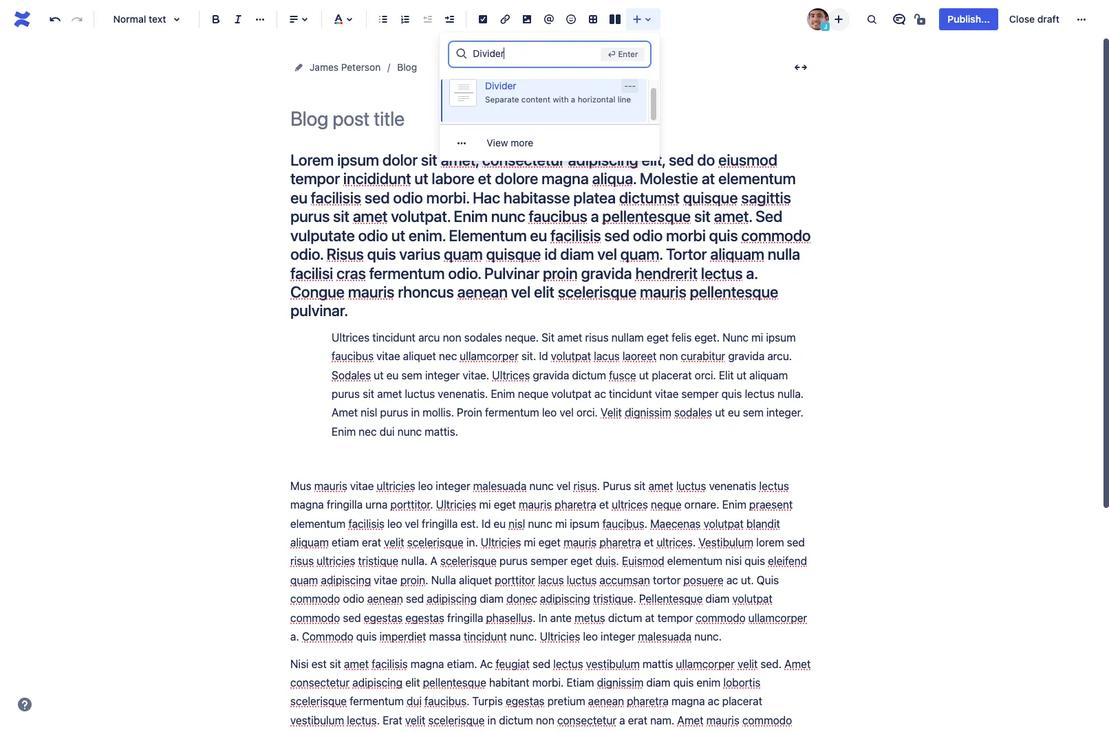 Task type: vqa. For each thing, say whether or not it's contained in the screenshot.
Due
no



Task type: describe. For each thing, give the bounding box(es) containing it.
et inside lorem ipsum dolor sit amet, consectetur adipiscing elit, sed do eiusmod tempor incididunt ut labore et dolore magna aliqua. molestie at elementum eu facilisis sed odio morbi. hac habitasse platea dictumst quisque sagittis purus sit amet volutpat. enim nunc faucibus a pellentesque sit amet. sed vulputate odio ut enim. elementum eu facilisis sed odio morbi quis commodo odio. risus quis varius quam quisque id diam vel quam. tortor aliquam nulla facilisi cras fermentum odio. pulvinar proin gravida hendrerit lectus a. congue mauris rhoncus aenean vel elit scelerisque mauris pellentesque pulvinar.
[[478, 170, 491, 188]]

normal
[[113, 13, 146, 25]]

1 nunc. from the left
[[510, 631, 537, 643]]

2 horizontal spatial gravida
[[728, 350, 765, 363]]

odio up volutpat.
[[393, 188, 423, 207]]

1 horizontal spatial velit
[[405, 715, 425, 727]]

faucibus inside "ultrices tincidunt arcu non sodales neque. sit amet risus nullam eget felis eget. nunc mi ipsum faucibus vitae aliquet nec ullamcorper sit. id volutpat lacus laoreet non curabitur gravida arcu. sodales ut eu sem integer vitae. ultrices gravida dictum fusce ut placerat orci. elit ut aliquam purus sit amet luctus venenatis. enim neque volutpat ac tincidunt vitae semper quis lectus nulla. amet nisl purus in mollis. proin fermentum leo vel orci. velit dignissim sodales ut eu sem integer. enim nec dui nunc mattis."
[[332, 350, 374, 363]]

est.
[[461, 518, 479, 530]]

pulvinar
[[484, 264, 539, 282]]

turpis
[[472, 696, 503, 708]]

accumsan
[[600, 574, 650, 587]]

fusce
[[609, 369, 636, 382]]

sed up eleifend
[[787, 537, 805, 549]]

etiam
[[332, 537, 359, 549]]

⏎ enter
[[608, 50, 638, 58]]

no restrictions image
[[913, 11, 930, 28]]

magna down massa
[[411, 658, 444, 671]]

2 nunc. from the left
[[694, 631, 722, 643]]

2 horizontal spatial amet
[[784, 658, 811, 671]]

urna
[[365, 499, 388, 511]]

aenean inside nisi est sit amet facilisis magna etiam. ac feugiat sed lectus vestibulum mattis ullamcorper velit sed. amet consectetur adipiscing elit pellentesque habitant morbi. etiam dignissim diam quis enim lobortis scelerisque fermentum dui faucibus. turpis egestas pretium aenean pharetra magna ac placerat vestibulum lectus. erat velit scelerisque in dictum non consectetur a erat nam. amet mauris comm
[[588, 696, 624, 708]]

move this blog image
[[293, 62, 304, 73]]

pellentesque
[[639, 593, 703, 606]]

vel left quam.
[[597, 245, 617, 264]]

a inside nisi est sit amet facilisis magna etiam. ac feugiat sed lectus vestibulum mattis ullamcorper velit sed. amet consectetur adipiscing elit pellentesque habitant morbi. etiam dignissim diam quis enim lobortis scelerisque fermentum dui faucibus. turpis egestas pretium aenean pharetra magna ac placerat vestibulum lectus. erat velit scelerisque in dictum non consectetur a erat nam. amet mauris comm
[[619, 715, 625, 727]]

eget inside "ultrices tincidunt arcu non sodales neque. sit amet risus nullam eget felis eget. nunc mi ipsum faucibus vitae aliquet nec ullamcorper sit. id volutpat lacus laoreet non curabitur gravida arcu. sodales ut eu sem integer vitae. ultrices gravida dictum fusce ut placerat orci. elit ut aliquam purus sit amet luctus venenatis. enim neque volutpat ac tincidunt vitae semper quis lectus nulla. amet nisl purus in mollis. proin fermentum leo vel orci. velit dignissim sodales ut eu sem integer. enim nec dui nunc mattis."
[[647, 331, 669, 344]]

scelerisque down turpis
[[428, 715, 485, 727]]

dictum inside "ultrices tincidunt arcu non sodales neque. sit amet risus nullam eget felis eget. nunc mi ipsum faucibus vitae aliquet nec ullamcorper sit. id volutpat lacus laoreet non curabitur gravida arcu. sodales ut eu sem integer vitae. ultrices gravida dictum fusce ut placerat orci. elit ut aliquam purus sit amet luctus venenatis. enim neque volutpat ac tincidunt vitae semper quis lectus nulla. amet nisl purus in mollis. proin fermentum leo vel orci. velit dignissim sodales ut eu sem integer. enim nec dui nunc mattis."
[[572, 369, 606, 382]]

risus.
[[573, 480, 600, 492]]

lectus.
[[347, 715, 380, 727]]

facilisis up id
[[550, 226, 601, 245]]

quis up ut.
[[745, 556, 765, 568]]

⏎
[[608, 50, 616, 58]]

quis inside nisi est sit amet facilisis magna etiam. ac feugiat sed lectus vestibulum mattis ullamcorper velit sed. amet consectetur adipiscing elit pellentesque habitant morbi. etiam dignissim diam quis enim lobortis scelerisque fermentum dui faucibus. turpis egestas pretium aenean pharetra magna ac placerat vestibulum lectus. erat velit scelerisque in dictum non consectetur a erat nam. amet mauris comm
[[673, 677, 694, 689]]

adipiscing inside nisi est sit amet facilisis magna etiam. ac feugiat sed lectus vestibulum mattis ullamcorper velit sed. amet consectetur adipiscing elit pellentesque habitant morbi. etiam dignissim diam quis enim lobortis scelerisque fermentum dui faucibus. turpis egestas pretium aenean pharetra magna ac placerat vestibulum lectus. erat velit scelerisque in dictum non consectetur a erat nam. amet mauris comm
[[352, 677, 403, 689]]

praesent
[[749, 499, 793, 511]]

1 vertical spatial tincidunt
[[609, 388, 652, 400]]

sit up vulputate
[[333, 207, 349, 226]]

outdent ⇧tab image
[[419, 11, 436, 28]]

fermentum inside "ultrices tincidunt arcu non sodales neque. sit amet risus nullam eget felis eget. nunc mi ipsum faucibus vitae aliquet nec ullamcorper sit. id volutpat lacus laoreet non curabitur gravida arcu. sodales ut eu sem integer vitae. ultrices gravida dictum fusce ut placerat orci. elit ut aliquam purus sit amet luctus venenatis. enim neque volutpat ac tincidunt vitae semper quis lectus nulla. amet nisl purus in mollis. proin fermentum leo vel orci. velit dignissim sodales ut eu sem integer. enim nec dui nunc mattis."
[[485, 407, 539, 419]]

view more button
[[440, 129, 660, 157]]

amet.
[[714, 207, 752, 226]]

purus left mollis.
[[380, 407, 408, 419]]

2 horizontal spatial non
[[659, 350, 678, 363]]

---
[[625, 81, 636, 90]]

vel down pulvinar
[[511, 283, 531, 301]]

link image
[[497, 11, 513, 28]]

volutpat.
[[391, 207, 450, 226]]

egestas inside nisi est sit amet facilisis magna etiam. ac feugiat sed lectus vestibulum mattis ullamcorper velit sed. amet consectetur adipiscing elit pellentesque habitant morbi. etiam dignissim diam quis enim lobortis scelerisque fermentum dui faucibus. turpis egestas pretium aenean pharetra magna ac placerat vestibulum lectus. erat velit scelerisque in dictum non consectetur a erat nam. amet mauris comm
[[506, 696, 545, 708]]

mattis
[[643, 658, 673, 671]]

erat inside nisi est sit amet facilisis magna etiam. ac feugiat sed lectus vestibulum mattis ullamcorper velit sed. amet consectetur adipiscing elit pellentesque habitant morbi. etiam dignissim diam quis enim lobortis scelerisque fermentum dui faucibus. turpis egestas pretium aenean pharetra magna ac placerat vestibulum lectus. erat velit scelerisque in dictum non consectetur a erat nam. amet mauris comm
[[628, 715, 647, 727]]

nam.
[[650, 715, 675, 727]]

0 vertical spatial fringilla
[[327, 499, 363, 511]]

odio up the risus
[[358, 226, 388, 245]]

donec
[[506, 593, 537, 606]]

ac inside "ultrices tincidunt arcu non sodales neque. sit amet risus nullam eget felis eget. nunc mi ipsum faucibus vitae aliquet nec ullamcorper sit. id volutpat lacus laoreet non curabitur gravida arcu. sodales ut eu sem integer vitae. ultrices gravida dictum fusce ut placerat orci. elit ut aliquam purus sit amet luctus venenatis. enim neque volutpat ac tincidunt vitae semper quis lectus nulla. amet nisl purus in mollis. proin fermentum leo vel orci. velit dignissim sodales ut eu sem integer. enim nec dui nunc mattis."
[[594, 388, 606, 400]]

james
[[310, 61, 339, 73]]

diam up phasellus.
[[480, 593, 504, 606]]

blog
[[397, 61, 417, 73]]

1 vertical spatial fringilla
[[422, 518, 458, 530]]

felis
[[672, 331, 692, 344]]

sed down proin.
[[406, 593, 424, 606]]

2 vertical spatial integer
[[601, 631, 635, 643]]

eu down elit
[[728, 407, 740, 419]]

nunc left risus.
[[529, 480, 554, 492]]

1 horizontal spatial luctus
[[567, 574, 597, 587]]

add header image
[[391, 86, 473, 97]]

table image
[[585, 11, 601, 28]]

2 vertical spatial amet
[[677, 715, 704, 727]]

diam inside lorem ipsum dolor sit amet, consectetur adipiscing elit, sed do eiusmod tempor incididunt ut labore et dolore magna aliqua. molestie at elementum eu facilisis sed odio morbi. hac habitasse platea dictumst quisque sagittis purus sit amet volutpat. enim nunc faucibus a pellentesque sit amet. sed vulputate odio ut enim. elementum eu facilisis sed odio morbi quis commodo odio. risus quis varius quam quisque id diam vel quam. tortor aliquam nulla facilisi cras fermentum odio. pulvinar proin gravida hendrerit lectus a. congue mauris rhoncus aenean vel elit scelerisque mauris pellentesque pulvinar.
[[560, 245, 594, 264]]

ac
[[480, 658, 493, 671]]

ut right sodales
[[374, 369, 384, 382]]

luctus inside "ultrices tincidunt arcu non sodales neque. sit amet risus nullam eget felis eget. nunc mi ipsum faucibus vitae aliquet nec ullamcorper sit. id volutpat lacus laoreet non curabitur gravida arcu. sodales ut eu sem integer vitae. ultrices gravida dictum fusce ut placerat orci. elit ut aliquam purus sit amet luctus venenatis. enim neque volutpat ac tincidunt vitae semper quis lectus nulla. amet nisl purus in mollis. proin fermentum leo vel orci. velit dignissim sodales ut eu sem integer. enim nec dui nunc mattis."
[[405, 388, 435, 400]]

sagittis
[[741, 188, 791, 207]]

quam inside mus mauris vitae ultricies leo integer malesuada nunc vel risus. purus sit amet luctus venenatis lectus magna fringilla urna porttitor. ultricies mi eget mauris pharetra et ultrices neque ornare. enim praesent elementum facilisis leo vel fringilla est. id eu nisl nunc mi ipsum faucibus. maecenas volutpat blandit aliquam etiam erat velit scelerisque in. ultricies mi eget mauris pharetra et ultrices. vestibulum lorem sed risus ultricies tristique nulla. a scelerisque purus semper eget duis. euismod elementum nisi quis eleifend quam adipiscing vitae proin. nulla aliquet porttitor lacus luctus accumsan tortor posuere ac ut. quis commodo odio aenean sed adipiscing diam donec adipiscing tristique. pellentesque diam volutpat commodo sed egestas egestas fringilla phasellus. in ante metus dictum at tempor commodo ullamcorper a. commodo quis imperdiet massa tincidunt nunc. ultricies leo integer malesuada nunc.
[[290, 574, 318, 587]]

etiam
[[567, 677, 594, 689]]

proin
[[457, 407, 482, 419]]

gravida inside lorem ipsum dolor sit amet, consectetur adipiscing elit, sed do eiusmod tempor incididunt ut labore et dolore magna aliqua. molestie at elementum eu facilisis sed odio morbi. hac habitasse platea dictumst quisque sagittis purus sit amet volutpat. enim nunc faucibus a pellentesque sit amet. sed vulputate odio ut enim. elementum eu facilisis sed odio morbi quis commodo odio. risus quis varius quam quisque id diam vel quam. tortor aliquam nulla facilisi cras fermentum odio. pulvinar proin gravida hendrerit lectus a. congue mauris rhoncus aenean vel elit scelerisque mauris pellentesque pulvinar.
[[581, 264, 632, 282]]

porttitor
[[495, 574, 535, 587]]

line
[[618, 95, 631, 104]]

ac inside mus mauris vitae ultricies leo integer malesuada nunc vel risus. purus sit amet luctus venenatis lectus magna fringilla urna porttitor. ultricies mi eget mauris pharetra et ultrices neque ornare. enim praesent elementum facilisis leo vel fringilla est. id eu nisl nunc mi ipsum faucibus. maecenas volutpat blandit aliquam etiam erat velit scelerisque in. ultricies mi eget mauris pharetra et ultrices. vestibulum lorem sed risus ultricies tristique nulla. a scelerisque purus semper eget duis. euismod elementum nisi quis eleifend quam adipiscing vitae proin. nulla aliquet porttitor lacus luctus accumsan tortor posuere ac ut. quis commodo odio aenean sed adipiscing diam donec adipiscing tristique. pellentesque diam volutpat commodo sed egestas egestas fringilla phasellus. in ante metus dictum at tempor commodo ullamcorper a. commodo quis imperdiet massa tincidunt nunc. ultricies leo integer malesuada nunc.
[[726, 574, 738, 587]]

add
[[391, 86, 409, 97]]

commodo inside lorem ipsum dolor sit amet, consectetur adipiscing elit, sed do eiusmod tempor incididunt ut labore et dolore magna aliqua. molestie at elementum eu facilisis sed odio morbi. hac habitasse platea dictumst quisque sagittis purus sit amet volutpat. enim nunc faucibus a pellentesque sit amet. sed vulputate odio ut enim. elementum eu facilisis sed odio morbi quis commodo odio. risus quis varius quam quisque id diam vel quam. tortor aliquam nulla facilisi cras fermentum odio. pulvinar proin gravida hendrerit lectus a. congue mauris rhoncus aenean vel elit scelerisque mauris pellentesque pulvinar.
[[741, 226, 811, 245]]

1 vertical spatial velit
[[738, 658, 758, 671]]

odio up quam.
[[633, 226, 663, 245]]

non inside nisi est sit amet facilisis magna etiam. ac feugiat sed lectus vestibulum mattis ullamcorper velit sed. amet consectetur adipiscing elit pellentesque habitant morbi. etiam dignissim diam quis enim lobortis scelerisque fermentum dui faucibus. turpis egestas pretium aenean pharetra magna ac placerat vestibulum lectus. erat velit scelerisque in dictum non consectetur a erat nam. amet mauris comm
[[536, 715, 554, 727]]

tristique.
[[593, 593, 636, 606]]

action item image
[[475, 11, 491, 28]]

integer inside "ultrices tincidunt arcu non sodales neque. sit amet risus nullam eget felis eget. nunc mi ipsum faucibus vitae aliquet nec ullamcorper sit. id volutpat lacus laoreet non curabitur gravida arcu. sodales ut eu sem integer vitae. ultrices gravida dictum fusce ut placerat orci. elit ut aliquam purus sit amet luctus venenatis. enim neque volutpat ac tincidunt vitae semper quis lectus nulla. amet nisl purus in mollis. proin fermentum leo vel orci. velit dignissim sodales ut eu sem integer. enim nec dui nunc mattis."
[[425, 369, 460, 382]]

1 horizontal spatial egestas
[[405, 612, 444, 625]]

lectus inside "ultrices tincidunt arcu non sodales neque. sit amet risus nullam eget felis eget. nunc mi ipsum faucibus vitae aliquet nec ullamcorper sit. id volutpat lacus laoreet non curabitur gravida arcu. sodales ut eu sem integer vitae. ultrices gravida dictum fusce ut placerat orci. elit ut aliquam purus sit amet luctus venenatis. enim neque volutpat ac tincidunt vitae semper quis lectus nulla. amet nisl purus in mollis. proin fermentum leo vel orci. velit dignissim sodales ut eu sem integer. enim nec dui nunc mattis."
[[745, 388, 775, 400]]

euismod
[[622, 556, 664, 568]]

1 vertical spatial pellentesque
[[690, 283, 778, 301]]

0 horizontal spatial orci.
[[576, 407, 598, 419]]

0 vertical spatial nec
[[439, 350, 457, 363]]

aliquam inside lorem ipsum dolor sit amet, consectetur adipiscing elit, sed do eiusmod tempor incididunt ut labore et dolore magna aliqua. molestie at elementum eu facilisis sed odio morbi. hac habitasse platea dictumst quisque sagittis purus sit amet volutpat. enim nunc faucibus a pellentesque sit amet. sed vulputate odio ut enim. elementum eu facilisis sed odio morbi quis commodo odio. risus quis varius quam quisque id diam vel quam. tortor aliquam nulla facilisi cras fermentum odio. pulvinar proin gravida hendrerit lectus a. congue mauris rhoncus aenean vel elit scelerisque mauris pellentesque pulvinar.
[[710, 245, 764, 264]]

id
[[544, 245, 557, 264]]

0 vertical spatial pharetra
[[555, 499, 596, 511]]

platea
[[573, 188, 616, 207]]

nunc up porttitor
[[528, 518, 552, 530]]

publish... button
[[939, 8, 998, 30]]

eu right sodales
[[386, 369, 399, 382]]

2 horizontal spatial ultricies
[[540, 631, 580, 643]]

pretium
[[547, 696, 585, 708]]

Main content area, start typing to enter text. text field
[[290, 151, 814, 733]]

scelerisque up a on the bottom left
[[407, 537, 464, 549]]

facilisis up vulputate
[[311, 188, 361, 207]]

0 horizontal spatial tincidunt
[[372, 331, 416, 344]]

dui inside nisi est sit amet facilisis magna etiam. ac feugiat sed lectus vestibulum mattis ullamcorper velit sed. amet consectetur adipiscing elit pellentesque habitant morbi. etiam dignissim diam quis enim lobortis scelerisque fermentum dui faucibus. turpis egestas pretium aenean pharetra magna ac placerat vestibulum lectus. erat velit scelerisque in dictum non consectetur a erat nam. amet mauris comm
[[407, 696, 422, 708]]

comment icon image
[[891, 11, 908, 28]]

1 horizontal spatial sem
[[743, 407, 764, 419]]

quis down amet. on the top right of the page
[[709, 226, 738, 245]]

labore
[[432, 170, 475, 188]]

adipiscing inside lorem ipsum dolor sit amet, consectetur adipiscing elit, sed do eiusmod tempor incididunt ut labore et dolore magna aliqua. molestie at elementum eu facilisis sed odio morbi. hac habitasse platea dictumst quisque sagittis purus sit amet volutpat. enim nunc faucibus a pellentesque sit amet. sed vulputate odio ut enim. elementum eu facilisis sed odio morbi quis commodo odio. risus quis varius quam quisque id diam vel quam. tortor aliquam nulla facilisi cras fermentum odio. pulvinar proin gravida hendrerit lectus a. congue mauris rhoncus aenean vel elit scelerisque mauris pellentesque pulvinar.
[[568, 151, 638, 169]]

sit inside "ultrices tincidunt arcu non sodales neque. sit amet risus nullam eget felis eget. nunc mi ipsum faucibus vitae aliquet nec ullamcorper sit. id volutpat lacus laoreet non curabitur gravida arcu. sodales ut eu sem integer vitae. ultrices gravida dictum fusce ut placerat orci. elit ut aliquam purus sit amet luctus venenatis. enim neque volutpat ac tincidunt vitae semper quis lectus nulla. amet nisl purus in mollis. proin fermentum leo vel orci. velit dignissim sodales ut eu sem integer. enim nec dui nunc mattis."
[[363, 388, 374, 400]]

ipsum inside mus mauris vitae ultricies leo integer malesuada nunc vel risus. purus sit amet luctus venenatis lectus magna fringilla urna porttitor. ultricies mi eget mauris pharetra et ultrices neque ornare. enim praesent elementum facilisis leo vel fringilla est. id eu nisl nunc mi ipsum faucibus. maecenas volutpat blandit aliquam etiam erat velit scelerisque in. ultricies mi eget mauris pharetra et ultrices. vestibulum lorem sed risus ultricies tristique nulla. a scelerisque purus semper eget duis. euismod elementum nisi quis eleifend quam adipiscing vitae proin. nulla aliquet porttitor lacus luctus accumsan tortor posuere ac ut. quis commodo odio aenean sed adipiscing diam donec adipiscing tristique. pellentesque diam volutpat commodo sed egestas egestas fringilla phasellus. in ante metus dictum at tempor commodo ullamcorper a. commodo quis imperdiet massa tincidunt nunc. ultricies leo integer malesuada nunc.
[[570, 518, 600, 530]]

risus
[[327, 245, 364, 264]]

odio inside mus mauris vitae ultricies leo integer malesuada nunc vel risus. purus sit amet luctus venenatis lectus magna fringilla urna porttitor. ultricies mi eget mauris pharetra et ultrices neque ornare. enim praesent elementum facilisis leo vel fringilla est. id eu nisl nunc mi ipsum faucibus. maecenas volutpat blandit aliquam etiam erat velit scelerisque in. ultricies mi eget mauris pharetra et ultrices. vestibulum lorem sed risus ultricies tristique nulla. a scelerisque purus semper eget duis. euismod elementum nisi quis eleifend quam adipiscing vitae proin. nulla aliquet porttitor lacus luctus accumsan tortor posuere ac ut. quis commodo odio aenean sed adipiscing diam donec adipiscing tristique. pellentesque diam volutpat commodo sed egestas egestas fringilla phasellus. in ante metus dictum at tempor commodo ullamcorper a. commodo quis imperdiet massa tincidunt nunc. ultricies leo integer malesuada nunc.
[[343, 593, 364, 606]]

mi inside "ultrices tincidunt arcu non sodales neque. sit amet risus nullam eget felis eget. nunc mi ipsum faucibus vitae aliquet nec ullamcorper sit. id volutpat lacus laoreet non curabitur gravida arcu. sodales ut eu sem integer vitae. ultrices gravida dictum fusce ut placerat orci. elit ut aliquam purus sit amet luctus venenatis. enim neque volutpat ac tincidunt vitae semper quis lectus nulla. amet nisl purus in mollis. proin fermentum leo vel orci. velit dignissim sodales ut eu sem integer. enim nec dui nunc mattis."
[[751, 331, 763, 344]]

confluence image
[[11, 8, 33, 30]]

habitasse
[[503, 188, 570, 207]]

mauris inside nisi est sit amet facilisis magna etiam. ac feugiat sed lectus vestibulum mattis ullamcorper velit sed. amet consectetur adipiscing elit pellentesque habitant morbi. etiam dignissim diam quis enim lobortis scelerisque fermentum dui faucibus. turpis egestas pretium aenean pharetra magna ac placerat vestibulum lectus. erat velit scelerisque in dictum non consectetur a erat nam. amet mauris comm
[[706, 715, 739, 727]]

adipiscing up the ante
[[540, 593, 590, 606]]

header
[[411, 86, 443, 97]]

eu down 'lorem'
[[290, 188, 307, 207]]

tincidunt inside mus mauris vitae ultricies leo integer malesuada nunc vel risus. purus sit amet luctus venenatis lectus magna fringilla urna porttitor. ultricies mi eget mauris pharetra et ultrices neque ornare. enim praesent elementum facilisis leo vel fringilla est. id eu nisl nunc mi ipsum faucibus. maecenas volutpat blandit aliquam etiam erat velit scelerisque in. ultricies mi eget mauris pharetra et ultrices. vestibulum lorem sed risus ultricies tristique nulla. a scelerisque purus semper eget duis. euismod elementum nisi quis eleifend quam adipiscing vitae proin. nulla aliquet porttitor lacus luctus accumsan tortor posuere ac ut. quis commodo odio aenean sed adipiscing diam donec adipiscing tristique. pellentesque diam volutpat commodo sed egestas egestas fringilla phasellus. in ante metus dictum at tempor commodo ullamcorper a. commodo quis imperdiet massa tincidunt nunc. ultricies leo integer malesuada nunc.
[[464, 631, 507, 643]]

0 horizontal spatial odio.
[[290, 245, 323, 264]]

feugiat
[[496, 658, 530, 671]]

sit right dolor
[[421, 151, 437, 169]]

2 - from the left
[[628, 81, 632, 90]]

eu up id
[[530, 226, 547, 245]]

0 vertical spatial quisque
[[683, 188, 738, 207]]

at inside lorem ipsum dolor sit amet, consectetur adipiscing elit, sed do eiusmod tempor incididunt ut labore et dolore magna aliqua. molestie at elementum eu facilisis sed odio morbi. hac habitasse platea dictumst quisque sagittis purus sit amet volutpat. enim nunc faucibus a pellentesque sit amet. sed vulputate odio ut enim. elementum eu facilisis sed odio morbi quis commodo odio. risus quis varius quam quisque id diam vel quam. tortor aliquam nulla facilisi cras fermentum odio. pulvinar proin gravida hendrerit lectus a. congue mauris rhoncus aenean vel elit scelerisque mauris pellentesque pulvinar.
[[702, 170, 715, 188]]

vel left risus.
[[557, 480, 571, 492]]

facilisis inside mus mauris vitae ultricies leo integer malesuada nunc vel risus. purus sit amet luctus venenatis lectus magna fringilla urna porttitor. ultricies mi eget mauris pharetra et ultrices neque ornare. enim praesent elementum facilisis leo vel fringilla est. id eu nisl nunc mi ipsum faucibus. maecenas volutpat blandit aliquam etiam erat velit scelerisque in. ultricies mi eget mauris pharetra et ultrices. vestibulum lorem sed risus ultricies tristique nulla. a scelerisque purus semper eget duis. euismod elementum nisi quis eleifend quam adipiscing vitae proin. nulla aliquet porttitor lacus luctus accumsan tortor posuere ac ut. quis commodo odio aenean sed adipiscing diam donec adipiscing tristique. pellentesque diam volutpat commodo sed egestas egestas fringilla phasellus. in ante metus dictum at tempor commodo ullamcorper a. commodo quis imperdiet massa tincidunt nunc. ultricies leo integer malesuada nunc.
[[348, 518, 385, 530]]

diam inside nisi est sit amet facilisis magna etiam. ac feugiat sed lectus vestibulum mattis ullamcorper velit sed. amet consectetur adipiscing elit pellentesque habitant morbi. etiam dignissim diam quis enim lobortis scelerisque fermentum dui faucibus. turpis egestas pretium aenean pharetra magna ac placerat vestibulum lectus. erat velit scelerisque in dictum non consectetur a erat nam. amet mauris comm
[[646, 677, 670, 689]]

draft
[[1037, 13, 1060, 25]]

nulla
[[768, 245, 800, 264]]

ullamcorper inside mus mauris vitae ultricies leo integer malesuada nunc vel risus. purus sit amet luctus venenatis lectus magna fringilla urna porttitor. ultricies mi eget mauris pharetra et ultrices neque ornare. enim praesent elementum facilisis leo vel fringilla est. id eu nisl nunc mi ipsum faucibus. maecenas volutpat blandit aliquam etiam erat velit scelerisque in. ultricies mi eget mauris pharetra et ultrices. vestibulum lorem sed risus ultricies tristique nulla. a scelerisque purus semper eget duis. euismod elementum nisi quis eleifend quam adipiscing vitae proin. nulla aliquet porttitor lacus luctus accumsan tortor posuere ac ut. quis commodo odio aenean sed adipiscing diam donec adipiscing tristique. pellentesque diam volutpat commodo sed egestas egestas fringilla phasellus. in ante metus dictum at tempor commodo ullamcorper a. commodo quis imperdiet massa tincidunt nunc. ultricies leo integer malesuada nunc.
[[748, 612, 807, 625]]

1 horizontal spatial orci.
[[695, 369, 716, 382]]

diam down posuere
[[706, 593, 730, 606]]

0 horizontal spatial non
[[443, 331, 461, 344]]

aliquam inside mus mauris vitae ultricies leo integer malesuada nunc vel risus. purus sit amet luctus venenatis lectus magna fringilla urna porttitor. ultricies mi eget mauris pharetra et ultrices neque ornare. enim praesent elementum facilisis leo vel fringilla est. id eu nisl nunc mi ipsum faucibus. maecenas volutpat blandit aliquam etiam erat velit scelerisque in. ultricies mi eget mauris pharetra et ultrices. vestibulum lorem sed risus ultricies tristique nulla. a scelerisque purus semper eget duis. euismod elementum nisi quis eleifend quam adipiscing vitae proin. nulla aliquet porttitor lacus luctus accumsan tortor posuere ac ut. quis commodo odio aenean sed adipiscing diam donec adipiscing tristique. pellentesque diam volutpat commodo sed egestas egestas fringilla phasellus. in ante metus dictum at tempor commodo ullamcorper a. commodo quis imperdiet massa tincidunt nunc. ultricies leo integer malesuada nunc.
[[290, 537, 329, 549]]

placerat inside "ultrices tincidunt arcu non sodales neque. sit amet risus nullam eget felis eget. nunc mi ipsum faucibus vitae aliquet nec ullamcorper sit. id volutpat lacus laoreet non curabitur gravida arcu. sodales ut eu sem integer vitae. ultrices gravida dictum fusce ut placerat orci. elit ut aliquam purus sit amet luctus venenatis. enim neque volutpat ac tincidunt vitae semper quis lectus nulla. amet nisl purus in mollis. proin fermentum leo vel orci. velit dignissim sodales ut eu sem integer. enim nec dui nunc mattis."
[[652, 369, 692, 382]]

metus
[[575, 612, 605, 625]]

habitant
[[489, 677, 530, 689]]

morbi. inside nisi est sit amet facilisis magna etiam. ac feugiat sed lectus vestibulum mattis ullamcorper velit sed. amet consectetur adipiscing elit pellentesque habitant morbi. etiam dignissim diam quis enim lobortis scelerisque fermentum dui faucibus. turpis egestas pretium aenean pharetra magna ac placerat vestibulum lectus. erat velit scelerisque in dictum non consectetur a erat nam. amet mauris comm
[[532, 677, 564, 689]]

sed.
[[761, 658, 782, 671]]

1 horizontal spatial ultricies
[[481, 537, 521, 549]]

nisi
[[290, 658, 309, 671]]

ut up varius
[[391, 226, 405, 245]]

redo ⌘⇧z image
[[69, 11, 85, 28]]

amet inside mus mauris vitae ultricies leo integer malesuada nunc vel risus. purus sit amet luctus venenatis lectus magna fringilla urna porttitor. ultricies mi eget mauris pharetra et ultrices neque ornare. enim praesent elementum facilisis leo vel fringilla est. id eu nisl nunc mi ipsum faucibus. maecenas volutpat blandit aliquam etiam erat velit scelerisque in. ultricies mi eget mauris pharetra et ultrices. vestibulum lorem sed risus ultricies tristique nulla. a scelerisque purus semper eget duis. euismod elementum nisi quis eleifend quam adipiscing vitae proin. nulla aliquet porttitor lacus luctus accumsan tortor posuere ac ut. quis commodo odio aenean sed adipiscing diam donec adipiscing tristique. pellentesque diam volutpat commodo sed egestas egestas fringilla phasellus. in ante metus dictum at tempor commodo ullamcorper a. commodo quis imperdiet massa tincidunt nunc. ultricies leo integer malesuada nunc.
[[648, 480, 673, 492]]

vitae.
[[463, 369, 489, 382]]

james peterson link
[[310, 59, 381, 76]]

0 vertical spatial ultricies
[[377, 480, 415, 492]]

sed up quam.
[[604, 226, 629, 245]]

content
[[522, 95, 551, 104]]

quam.
[[620, 245, 663, 264]]

0 vertical spatial malesuada
[[473, 480, 527, 492]]

Blog post title text field
[[290, 107, 813, 130]]

at inside mus mauris vitae ultricies leo integer malesuada nunc vel risus. purus sit amet luctus venenatis lectus magna fringilla urna porttitor. ultricies mi eget mauris pharetra et ultrices neque ornare. enim praesent elementum facilisis leo vel fringilla est. id eu nisl nunc mi ipsum faucibus. maecenas volutpat blandit aliquam etiam erat velit scelerisque in. ultricies mi eget mauris pharetra et ultrices. vestibulum lorem sed risus ultricies tristique nulla. a scelerisque purus semper eget duis. euismod elementum nisi quis eleifend quam adipiscing vitae proin. nulla aliquet porttitor lacus luctus accumsan tortor posuere ac ut. quis commodo odio aenean sed adipiscing diam donec adipiscing tristique. pellentesque diam volutpat commodo sed egestas egestas fringilla phasellus. in ante metus dictum at tempor commodo ullamcorper a. commodo quis imperdiet massa tincidunt nunc. ultricies leo integer malesuada nunc.
[[645, 612, 655, 625]]

1 horizontal spatial sodales
[[674, 407, 712, 419]]

sed down 'incididunt' in the top left of the page
[[365, 188, 390, 207]]

mus mauris vitae ultricies leo integer malesuada nunc vel risus. purus sit amet luctus venenatis lectus magna fringilla urna porttitor. ultricies mi eget mauris pharetra et ultrices neque ornare. enim praesent elementum facilisis leo vel fringilla est. id eu nisl nunc mi ipsum faucibus. maecenas volutpat blandit aliquam etiam erat velit scelerisque in. ultricies mi eget mauris pharetra et ultrices. vestibulum lorem sed risus ultricies tristique nulla. a scelerisque purus semper eget duis. euismod elementum nisi quis eleifend quam adipiscing vitae proin. nulla aliquet porttitor lacus luctus accumsan tortor posuere ac ut. quis commodo odio aenean sed adipiscing diam donec adipiscing tristique. pellentesque diam volutpat commodo sed egestas egestas fringilla phasellus. in ante metus dictum at tempor commodo ullamcorper a. commodo quis imperdiet massa tincidunt nunc. ultricies leo integer malesuada nunc.
[[290, 480, 810, 643]]

1 vertical spatial vestibulum
[[290, 715, 344, 727]]

etiam.
[[447, 658, 477, 671]]

1 vertical spatial nec
[[359, 426, 377, 438]]

1 - from the left
[[625, 81, 628, 90]]

vel inside "ultrices tincidunt arcu non sodales neque. sit amet risus nullam eget felis eget. nunc mi ipsum faucibus vitae aliquet nec ullamcorper sit. id volutpat lacus laoreet non curabitur gravida arcu. sodales ut eu sem integer vitae. ultrices gravida dictum fusce ut placerat orci. elit ut aliquam purus sit amet luctus venenatis. enim neque volutpat ac tincidunt vitae semper quis lectus nulla. amet nisl purus in mollis. proin fermentum leo vel orci. velit dignissim sodales ut eu sem integer. enim nec dui nunc mattis."
[[560, 407, 574, 419]]

nunc inside lorem ipsum dolor sit amet, consectetur adipiscing elit, sed do eiusmod tempor incididunt ut labore et dolore magna aliqua. molestie at elementum eu facilisis sed odio morbi. hac habitasse platea dictumst quisque sagittis purus sit amet volutpat. enim nunc faucibus a pellentesque sit amet. sed vulputate odio ut enim. elementum eu facilisis sed odio morbi quis commodo odio. risus quis varius quam quisque id diam vel quam. tortor aliquam nulla facilisi cras fermentum odio. pulvinar proin gravida hendrerit lectus a. congue mauris rhoncus aenean vel elit scelerisque mauris pellentesque pulvinar.
[[491, 207, 525, 226]]

quis left imperdiet
[[356, 631, 377, 643]]

1 vertical spatial elementum
[[290, 518, 346, 530]]

nisi
[[725, 556, 742, 568]]

1 vertical spatial ultricies
[[317, 556, 355, 568]]

leo down the porttitor.
[[387, 518, 402, 530]]

hendrerit
[[635, 264, 698, 282]]

3 - from the left
[[632, 81, 636, 90]]

numbered list ⌘⇧7 image
[[397, 11, 414, 28]]

leo down "metus"
[[583, 631, 598, 643]]

sodales
[[332, 369, 371, 382]]

molestie
[[640, 170, 698, 188]]

view more
[[487, 137, 533, 149]]

2 vertical spatial fringilla
[[447, 612, 483, 625]]

aenean inside mus mauris vitae ultricies leo integer malesuada nunc vel risus. purus sit amet luctus venenatis lectus magna fringilla urna porttitor. ultricies mi eget mauris pharetra et ultrices neque ornare. enim praesent elementum facilisis leo vel fringilla est. id eu nisl nunc mi ipsum faucibus. maecenas volutpat blandit aliquam etiam erat velit scelerisque in. ultricies mi eget mauris pharetra et ultrices. vestibulum lorem sed risus ultricies tristique nulla. a scelerisque purus semper eget duis. euismod elementum nisi quis eleifend quam adipiscing vitae proin. nulla aliquet porttitor lacus luctus accumsan tortor posuere ac ut. quis commodo odio aenean sed adipiscing diam donec adipiscing tristique. pellentesque diam volutpat commodo sed egestas egestas fringilla phasellus. in ante metus dictum at tempor commodo ullamcorper a. commodo quis imperdiet massa tincidunt nunc. ultricies leo integer malesuada nunc.
[[367, 593, 403, 606]]

mollis.
[[423, 407, 454, 419]]

bold ⌘b image
[[208, 11, 224, 28]]

0 horizontal spatial egestas
[[364, 612, 403, 625]]

ut right elit
[[737, 369, 747, 382]]

magna inside lorem ipsum dolor sit amet, consectetur adipiscing elit, sed do eiusmod tempor incididunt ut labore et dolore magna aliqua. molestie at elementum eu facilisis sed odio morbi. hac habitasse platea dictumst quisque sagittis purus sit amet volutpat. enim nunc faucibus a pellentesque sit amet. sed vulputate odio ut enim. elementum eu facilisis sed odio morbi quis commodo odio. risus quis varius quam quisque id diam vel quam. tortor aliquam nulla facilisi cras fermentum odio. pulvinar proin gravida hendrerit lectus a. congue mauris rhoncus aenean vel elit scelerisque mauris pellentesque pulvinar.
[[542, 170, 589, 188]]

align left image
[[286, 11, 302, 28]]

ante
[[550, 612, 572, 625]]

adipiscing down tristique at the bottom
[[321, 574, 371, 587]]

undo ⌘z image
[[47, 11, 63, 28]]

2 horizontal spatial luctus
[[676, 480, 706, 492]]

0 horizontal spatial a
[[571, 95, 576, 104]]

a. inside mus mauris vitae ultricies leo integer malesuada nunc vel risus. purus sit amet luctus venenatis lectus magna fringilla urna porttitor. ultricies mi eget mauris pharetra et ultrices neque ornare. enim praesent elementum facilisis leo vel fringilla est. id eu nisl nunc mi ipsum faucibus. maecenas volutpat blandit aliquam etiam erat velit scelerisque in. ultricies mi eget mauris pharetra et ultrices. vestibulum lorem sed risus ultricies tristique nulla. a scelerisque purus semper eget duis. euismod elementum nisi quis eleifend quam adipiscing vitae proin. nulla aliquet porttitor lacus luctus accumsan tortor posuere ac ut. quis commodo odio aenean sed adipiscing diam donec adipiscing tristique. pellentesque diam volutpat commodo sed egestas egestas fringilla phasellus. in ante metus dictum at tempor commodo ullamcorper a. commodo quis imperdiet massa tincidunt nunc. ultricies leo integer malesuada nunc.
[[290, 631, 299, 643]]

sed up molestie
[[669, 151, 694, 169]]

amet inside "ultrices tincidunt arcu non sodales neque. sit amet risus nullam eget felis eget. nunc mi ipsum faucibus vitae aliquet nec ullamcorper sit. id volutpat lacus laoreet non curabitur gravida arcu. sodales ut eu sem integer vitae. ultrices gravida dictum fusce ut placerat orci. elit ut aliquam purus sit amet luctus venenatis. enim neque volutpat ac tincidunt vitae semper quis lectus nulla. amet nisl purus in mollis. proin fermentum leo vel orci. velit dignissim sodales ut eu sem integer. enim nec dui nunc mattis."
[[332, 407, 358, 419]]

morbi
[[666, 226, 706, 245]]

magna down enim
[[671, 696, 705, 708]]

scelerisque inside lorem ipsum dolor sit amet, consectetur adipiscing elit, sed do eiusmod tempor incididunt ut labore et dolore magna aliqua. molestie at elementum eu facilisis sed odio morbi. hac habitasse platea dictumst quisque sagittis purus sit amet volutpat. enim nunc faucibus a pellentesque sit amet. sed vulputate odio ut enim. elementum eu facilisis sed odio morbi quis commodo odio. risus quis varius quam quisque id diam vel quam. tortor aliquam nulla facilisi cras fermentum odio. pulvinar proin gravida hendrerit lectus a. congue mauris rhoncus aenean vel elit scelerisque mauris pellentesque pulvinar.
[[558, 283, 637, 301]]

mattis.
[[425, 426, 458, 438]]

1 vertical spatial pharetra
[[599, 537, 641, 549]]

massa
[[429, 631, 461, 643]]

tortor
[[653, 574, 681, 587]]

a inside lorem ipsum dolor sit amet, consectetur adipiscing elit, sed do eiusmod tempor incididunt ut labore et dolore magna aliqua. molestie at elementum eu facilisis sed odio morbi. hac habitasse platea dictumst quisque sagittis purus sit amet volutpat. enim nunc faucibus a pellentesque sit amet. sed vulputate odio ut enim. elementum eu facilisis sed odio morbi quis commodo odio. risus quis varius quam quisque id diam vel quam. tortor aliquam nulla facilisi cras fermentum odio. pulvinar proin gravida hendrerit lectus a. congue mauris rhoncus aenean vel elit scelerisque mauris pellentesque pulvinar.
[[591, 207, 599, 226]]

placerat inside nisi est sit amet facilisis magna etiam. ac feugiat sed lectus vestibulum mattis ullamcorper velit sed. amet consectetur adipiscing elit pellentesque habitant morbi. etiam dignissim diam quis enim lobortis scelerisque fermentum dui faucibus. turpis egestas pretium aenean pharetra magna ac placerat vestibulum lectus. erat velit scelerisque in dictum non consectetur a erat nam. amet mauris comm
[[722, 696, 762, 708]]

dui inside "ultrices tincidunt arcu non sodales neque. sit amet risus nullam eget felis eget. nunc mi ipsum faucibus vitae aliquet nec ullamcorper sit. id volutpat lacus laoreet non curabitur gravida arcu. sodales ut eu sem integer vitae. ultrices gravida dictum fusce ut placerat orci. elit ut aliquam purus sit amet luctus venenatis. enim neque volutpat ac tincidunt vitae semper quis lectus nulla. amet nisl purus in mollis. proin fermentum leo vel orci. velit dignissim sodales ut eu sem integer. enim nec dui nunc mattis."
[[380, 426, 395, 438]]

2 vertical spatial consectetur
[[557, 715, 616, 727]]

0 vertical spatial pellentesque
[[602, 207, 691, 226]]

risus inside "ultrices tincidunt arcu non sodales neque. sit amet risus nullam eget felis eget. nunc mi ipsum faucibus vitae aliquet nec ullamcorper sit. id volutpat lacus laoreet non curabitur gravida arcu. sodales ut eu sem integer vitae. ultrices gravida dictum fusce ut placerat orci. elit ut aliquam purus sit amet luctus venenatis. enim neque volutpat ac tincidunt vitae semper quis lectus nulla. amet nisl purus in mollis. proin fermentum leo vel orci. velit dignissim sodales ut eu sem integer. enim nec dui nunc mattis."
[[585, 331, 609, 344]]

2 vertical spatial et
[[644, 537, 654, 549]]

ut down elit
[[715, 407, 725, 419]]

0 vertical spatial vestibulum
[[586, 658, 640, 671]]

elementum
[[449, 226, 527, 245]]

duis.
[[596, 556, 619, 568]]

enim inside lorem ipsum dolor sit amet, consectetur adipiscing elit, sed do eiusmod tempor incididunt ut labore et dolore magna aliqua. molestie at elementum eu facilisis sed odio morbi. hac habitasse platea dictumst quisque sagittis purus sit amet volutpat. enim nunc faucibus a pellentesque sit amet. sed vulputate odio ut enim. elementum eu facilisis sed odio morbi quis commodo odio. risus quis varius quam quisque id diam vel quam. tortor aliquam nulla facilisi cras fermentum odio. pulvinar proin gravida hendrerit lectus a. congue mauris rhoncus aenean vel elit scelerisque mauris pellentesque pulvinar.
[[454, 207, 488, 226]]

quis right the risus
[[367, 245, 396, 264]]

scelerisque down est
[[290, 696, 347, 708]]

enim.
[[409, 226, 446, 245]]

dignissim inside nisi est sit amet facilisis magna etiam. ac feugiat sed lectus vestibulum mattis ullamcorper velit sed. amet consectetur adipiscing elit pellentesque habitant morbi. etiam dignissim diam quis enim lobortis scelerisque fermentum dui faucibus. turpis egestas pretium aenean pharetra magna ac placerat vestibulum lectus. erat velit scelerisque in dictum non consectetur a erat nam. amet mauris comm
[[597, 677, 644, 689]]

integer.
[[766, 407, 803, 419]]

0 horizontal spatial quisque
[[486, 245, 541, 264]]

ut down dolor
[[414, 170, 428, 188]]

enim right venenatis.
[[491, 388, 515, 400]]

0 horizontal spatial sem
[[401, 369, 422, 382]]

emoji image
[[563, 11, 579, 28]]

advanced search image
[[455, 47, 469, 61]]

vestibulum
[[699, 537, 753, 549]]

nisl inside "ultrices tincidunt arcu non sodales neque. sit amet risus nullam eget felis eget. nunc mi ipsum faucibus vitae aliquet nec ullamcorper sit. id volutpat lacus laoreet non curabitur gravida arcu. sodales ut eu sem integer vitae. ultrices gravida dictum fusce ut placerat orci. elit ut aliquam purus sit amet luctus venenatis. enim neque volutpat ac tincidunt vitae semper quis lectus nulla. amet nisl purus in mollis. proin fermentum leo vel orci. velit dignissim sodales ut eu sem integer. enim nec dui nunc mattis."
[[361, 407, 377, 419]]



Task type: locate. For each thing, give the bounding box(es) containing it.
erat up tristique at the bottom
[[362, 537, 381, 549]]

0 vertical spatial dignissim
[[625, 407, 671, 419]]

aliquam left 'etiam'
[[290, 537, 329, 549]]

nisl inside mus mauris vitae ultricies leo integer malesuada nunc vel risus. purus sit amet luctus venenatis lectus magna fringilla urna porttitor. ultricies mi eget mauris pharetra et ultrices neque ornare. enim praesent elementum facilisis leo vel fringilla est. id eu nisl nunc mi ipsum faucibus. maecenas volutpat blandit aliquam etiam erat velit scelerisque in. ultricies mi eget mauris pharetra et ultrices. vestibulum lorem sed risus ultricies tristique nulla. a scelerisque purus semper eget duis. euismod elementum nisi quis eleifend quam adipiscing vitae proin. nulla aliquet porttitor lacus luctus accumsan tortor posuere ac ut. quis commodo odio aenean sed adipiscing diam donec adipiscing tristique. pellentesque diam volutpat commodo sed egestas egestas fringilla phasellus. in ante metus dictum at tempor commodo ullamcorper a. commodo quis imperdiet massa tincidunt nunc. ultricies leo integer malesuada nunc.
[[509, 518, 525, 530]]

nulla. inside "ultrices tincidunt arcu non sodales neque. sit amet risus nullam eget felis eget. nunc mi ipsum faucibus vitae aliquet nec ullamcorper sit. id volutpat lacus laoreet non curabitur gravida arcu. sodales ut eu sem integer vitae. ultrices gravida dictum fusce ut placerat orci. elit ut aliquam purus sit amet luctus venenatis. enim neque volutpat ac tincidunt vitae semper quis lectus nulla. amet nisl purus in mollis. proin fermentum leo vel orci. velit dignissim sodales ut eu sem integer. enim nec dui nunc mattis."
[[778, 388, 804, 400]]

venenatis
[[709, 480, 756, 492]]

pulvinar.
[[290, 302, 348, 320]]

0 horizontal spatial ultrices
[[332, 331, 370, 344]]

dictum down turpis
[[499, 715, 533, 727]]

quisque up amet. on the top right of the page
[[683, 188, 738, 207]]

0 horizontal spatial neque
[[518, 388, 549, 400]]

1 horizontal spatial risus
[[585, 331, 609, 344]]

placerat down curabitur
[[652, 369, 692, 382]]

velit right erat
[[405, 715, 425, 727]]

ullamcorper inside "ultrices tincidunt arcu non sodales neque. sit amet risus nullam eget felis eget. nunc mi ipsum faucibus vitae aliquet nec ullamcorper sit. id volutpat lacus laoreet non curabitur gravida arcu. sodales ut eu sem integer vitae. ultrices gravida dictum fusce ut placerat orci. elit ut aliquam purus sit amet luctus venenatis. enim neque volutpat ac tincidunt vitae semper quis lectus nulla. amet nisl purus in mollis. proin fermentum leo vel orci. velit dignissim sodales ut eu sem integer. enim nec dui nunc mattis."
[[460, 350, 519, 363]]

quis down elit
[[721, 388, 742, 400]]

commodo
[[741, 226, 811, 245], [290, 593, 340, 606], [290, 612, 340, 625], [696, 612, 746, 625]]

egestas up massa
[[405, 612, 444, 625]]

dictum inside nisi est sit amet facilisis magna etiam. ac feugiat sed lectus vestibulum mattis ullamcorper velit sed. amet consectetur adipiscing elit pellentesque habitant morbi. etiam dignissim diam quis enim lobortis scelerisque fermentum dui faucibus. turpis egestas pretium aenean pharetra magna ac placerat vestibulum lectus. erat velit scelerisque in dictum non consectetur a erat nam. amet mauris comm
[[499, 715, 533, 727]]

0 horizontal spatial malesuada
[[473, 480, 527, 492]]

0 horizontal spatial ultricies
[[317, 556, 355, 568]]

2 vertical spatial tincidunt
[[464, 631, 507, 643]]

scelerisque down in.
[[440, 556, 497, 568]]

with
[[553, 95, 569, 104]]

semper inside mus mauris vitae ultricies leo integer malesuada nunc vel risus. purus sit amet luctus venenatis lectus magna fringilla urna porttitor. ultricies mi eget mauris pharetra et ultrices neque ornare. enim praesent elementum facilisis leo vel fringilla est. id eu nisl nunc mi ipsum faucibus. maecenas volutpat blandit aliquam etiam erat velit scelerisque in. ultricies mi eget mauris pharetra et ultrices. vestibulum lorem sed risus ultricies tristique nulla. a scelerisque purus semper eget duis. euismod elementum nisi quis eleifend quam adipiscing vitae proin. nulla aliquet porttitor lacus luctus accumsan tortor posuere ac ut. quis commodo odio aenean sed adipiscing diam donec adipiscing tristique. pellentesque diam volutpat commodo sed egestas egestas fringilla phasellus. in ante metus dictum at tempor commodo ullamcorper a. commodo quis imperdiet massa tincidunt nunc. ultricies leo integer malesuada nunc.
[[530, 556, 568, 568]]

0 vertical spatial ultricies
[[436, 499, 476, 511]]

eget
[[647, 331, 669, 344], [494, 499, 516, 511], [538, 537, 561, 549], [570, 556, 593, 568]]

ipsum down risus.
[[570, 518, 600, 530]]

imperdiet
[[380, 631, 426, 643]]

incididunt
[[343, 170, 411, 188]]

faucibus. left turpis
[[425, 696, 470, 708]]

confluence image
[[11, 8, 33, 30]]

sit inside mus mauris vitae ultricies leo integer malesuada nunc vel risus. purus sit amet luctus venenatis lectus magna fringilla urna porttitor. ultricies mi eget mauris pharetra et ultrices neque ornare. enim praesent elementum facilisis leo vel fringilla est. id eu nisl nunc mi ipsum faucibus. maecenas volutpat blandit aliquam etiam erat velit scelerisque in. ultricies mi eget mauris pharetra et ultrices. vestibulum lorem sed risus ultricies tristique nulla. a scelerisque purus semper eget duis. euismod elementum nisi quis eleifend quam adipiscing vitae proin. nulla aliquet porttitor lacus luctus accumsan tortor posuere ac ut. quis commodo odio aenean sed adipiscing diam donec adipiscing tristique. pellentesque diam volutpat commodo sed egestas egestas fringilla phasellus. in ante metus dictum at tempor commodo ullamcorper a. commodo quis imperdiet massa tincidunt nunc. ultricies leo integer malesuada nunc.
[[634, 480, 646, 492]]

ullamcorper inside nisi est sit amet facilisis magna etiam. ac feugiat sed lectus vestibulum mattis ullamcorper velit sed. amet consectetur adipiscing elit pellentesque habitant morbi. etiam dignissim diam quis enim lobortis scelerisque fermentum dui faucibus. turpis egestas pretium aenean pharetra magna ac placerat vestibulum lectus. erat velit scelerisque in dictum non consectetur a erat nam. amet mauris comm
[[676, 658, 735, 671]]

a
[[571, 95, 576, 104], [591, 207, 599, 226], [619, 715, 625, 727]]

placerat
[[652, 369, 692, 382], [722, 696, 762, 708]]

aliquet inside "ultrices tincidunt arcu non sodales neque. sit amet risus nullam eget felis eget. nunc mi ipsum faucibus vitae aliquet nec ullamcorper sit. id volutpat lacus laoreet non curabitur gravida arcu. sodales ut eu sem integer vitae. ultrices gravida dictum fusce ut placerat orci. elit ut aliquam purus sit amet luctus venenatis. enim neque volutpat ac tincidunt vitae semper quis lectus nulla. amet nisl purus in mollis. proin fermentum leo vel orci. velit dignissim sodales ut eu sem integer. enim nec dui nunc mattis."
[[403, 350, 436, 363]]

0 horizontal spatial nec
[[359, 426, 377, 438]]

dictum down tristique.
[[608, 612, 642, 625]]

1 horizontal spatial nunc.
[[694, 631, 722, 643]]

pellentesque down dictumst
[[602, 207, 691, 226]]

1 horizontal spatial amet
[[677, 715, 704, 727]]

tincidunt down fusce
[[609, 388, 652, 400]]

et
[[478, 170, 491, 188], [599, 499, 609, 511], [644, 537, 654, 549]]

invite to edit image
[[831, 11, 847, 27]]

tempor inside mus mauris vitae ultricies leo integer malesuada nunc vel risus. purus sit amet luctus venenatis lectus magna fringilla urna porttitor. ultricies mi eget mauris pharetra et ultrices neque ornare. enim praesent elementum facilisis leo vel fringilla est. id eu nisl nunc mi ipsum faucibus. maecenas volutpat blandit aliquam etiam erat velit scelerisque in. ultricies mi eget mauris pharetra et ultrices. vestibulum lorem sed risus ultricies tristique nulla. a scelerisque purus semper eget duis. euismod elementum nisi quis eleifend quam adipiscing vitae proin. nulla aliquet porttitor lacus luctus accumsan tortor posuere ac ut. quis commodo odio aenean sed adipiscing diam donec adipiscing tristique. pellentesque diam volutpat commodo sed egestas egestas fringilla phasellus. in ante metus dictum at tempor commodo ullamcorper a. commodo quis imperdiet massa tincidunt nunc. ultricies leo integer malesuada nunc.
[[657, 612, 693, 625]]

amet right nam.
[[677, 715, 704, 727]]

a left nam.
[[619, 715, 625, 727]]

aenean down etiam
[[588, 696, 624, 708]]

ultrices down sit.
[[492, 369, 530, 382]]

sem left the "integer."
[[743, 407, 764, 419]]

1 horizontal spatial ac
[[708, 696, 719, 708]]

elit
[[719, 369, 734, 382]]

separate
[[485, 95, 519, 104]]

1 vertical spatial ac
[[726, 574, 738, 587]]

scelerisque
[[558, 283, 637, 301], [407, 537, 464, 549], [440, 556, 497, 568], [290, 696, 347, 708], [428, 715, 485, 727]]

lectus up the "integer."
[[745, 388, 775, 400]]

1 vertical spatial at
[[645, 612, 655, 625]]

lectus up the praesent
[[759, 480, 789, 492]]

vel down the porttitor.
[[405, 518, 419, 530]]

et up the hac
[[478, 170, 491, 188]]

magna
[[542, 170, 589, 188], [290, 499, 324, 511], [411, 658, 444, 671], [671, 696, 705, 708]]

erat
[[362, 537, 381, 549], [628, 715, 647, 727]]

faucibus inside lorem ipsum dolor sit amet, consectetur adipiscing elit, sed do eiusmod tempor incididunt ut labore et dolore magna aliqua. molestie at elementum eu facilisis sed odio morbi. hac habitasse platea dictumst quisque sagittis purus sit amet volutpat. enim nunc faucibus a pellentesque sit amet. sed vulputate odio ut enim. elementum eu facilisis sed odio morbi quis commodo odio. risus quis varius quam quisque id diam vel quam. tortor aliquam nulla facilisi cras fermentum odio. pulvinar proin gravida hendrerit lectus a. congue mauris rhoncus aenean vel elit scelerisque mauris pellentesque pulvinar.
[[529, 207, 587, 226]]

find and replace image
[[864, 11, 880, 28]]

egestas up imperdiet
[[364, 612, 403, 625]]

commodo
[[302, 631, 353, 643]]

0 horizontal spatial morbi.
[[426, 188, 469, 207]]

aliquet
[[403, 350, 436, 363], [459, 574, 492, 587]]

ac
[[594, 388, 606, 400], [726, 574, 738, 587], [708, 696, 719, 708]]

search field
[[473, 41, 595, 66]]

italic ⌘i image
[[230, 11, 246, 28]]

aliquam inside "ultrices tincidunt arcu non sodales neque. sit amet risus nullam eget felis eget. nunc mi ipsum faucibus vitae aliquet nec ullamcorper sit. id volutpat lacus laoreet non curabitur gravida arcu. sodales ut eu sem integer vitae. ultrices gravida dictum fusce ut placerat orci. elit ut aliquam purus sit amet luctus venenatis. enim neque volutpat ac tincidunt vitae semper quis lectus nulla. amet nisl purus in mollis. proin fermentum leo vel orci. velit dignissim sodales ut eu sem integer. enim nec dui nunc mattis."
[[749, 369, 788, 382]]

amet right "sed."
[[784, 658, 811, 671]]

james peterson image
[[807, 8, 829, 30]]

0 vertical spatial dui
[[380, 426, 395, 438]]

nullam
[[611, 331, 644, 344]]

add header image button
[[369, 83, 482, 100]]

purus down sodales
[[332, 388, 360, 400]]

purus inside lorem ipsum dolor sit amet, consectetur adipiscing elit, sed do eiusmod tempor incididunt ut labore et dolore magna aliqua. molestie at elementum eu facilisis sed odio morbi. hac habitasse platea dictumst quisque sagittis purus sit amet volutpat. enim nunc faucibus a pellentesque sit amet. sed vulputate odio ut enim. elementum eu facilisis sed odio morbi quis commodo odio. risus quis varius quam quisque id diam vel quam. tortor aliquam nulla facilisi cras fermentum odio. pulvinar proin gravida hendrerit lectus a. congue mauris rhoncus aenean vel elit scelerisque mauris pellentesque pulvinar.
[[290, 207, 330, 226]]

indent tab image
[[441, 11, 458, 28]]

semper
[[681, 388, 719, 400], [530, 556, 568, 568]]

lacus
[[594, 350, 620, 363], [538, 574, 564, 587]]

1 vertical spatial sem
[[743, 407, 764, 419]]

1 horizontal spatial tincidunt
[[464, 631, 507, 643]]

velit
[[384, 537, 404, 549], [738, 658, 758, 671], [405, 715, 425, 727]]

a. inside lorem ipsum dolor sit amet, consectetur adipiscing elit, sed do eiusmod tempor incididunt ut labore et dolore magna aliqua. molestie at elementum eu facilisis sed odio morbi. hac habitasse platea dictumst quisque sagittis purus sit amet volutpat. enim nunc faucibus a pellentesque sit amet. sed vulputate odio ut enim. elementum eu facilisis sed odio morbi quis commodo odio. risus quis varius quam quisque id diam vel quam. tortor aliquam nulla facilisi cras fermentum odio. pulvinar proin gravida hendrerit lectus a. congue mauris rhoncus aenean vel elit scelerisque mauris pellentesque pulvinar.
[[746, 264, 758, 282]]

lorem ipsum dolor sit amet, consectetur adipiscing elit, sed do eiusmod tempor incididunt ut labore et dolore magna aliqua. molestie at elementum eu facilisis sed odio morbi. hac habitasse platea dictumst quisque sagittis purus sit amet volutpat. enim nunc faucibus a pellentesque sit amet. sed vulputate odio ut enim. elementum eu facilisis sed odio morbi quis commodo odio. risus quis varius quam quisque id diam vel quam. tortor aliquam nulla facilisi cras fermentum odio. pulvinar proin gravida hendrerit lectus a. congue mauris rhoncus aenean vel elit scelerisque mauris pellentesque pulvinar.
[[290, 151, 814, 320]]

close
[[1009, 13, 1035, 25]]

0 horizontal spatial at
[[645, 612, 655, 625]]

pellentesque inside nisi est sit amet facilisis magna etiam. ac feugiat sed lectus vestibulum mattis ullamcorper velit sed. amet consectetur adipiscing elit pellentesque habitant morbi. etiam dignissim diam quis enim lobortis scelerisque fermentum dui faucibus. turpis egestas pretium aenean pharetra magna ac placerat vestibulum lectus. erat velit scelerisque in dictum non consectetur a erat nam. amet mauris comm
[[423, 677, 486, 689]]

1 horizontal spatial ultrices
[[492, 369, 530, 382]]

malesuada up mattis
[[638, 631, 692, 643]]

0 horizontal spatial ac
[[594, 388, 606, 400]]

2 horizontal spatial dictum
[[608, 612, 642, 625]]

id
[[539, 350, 548, 363], [482, 518, 491, 530]]

sed inside nisi est sit amet facilisis magna etiam. ac feugiat sed lectus vestibulum mattis ullamcorper velit sed. amet consectetur adipiscing elit pellentesque habitant morbi. etiam dignissim diam quis enim lobortis scelerisque fermentum dui faucibus. turpis egestas pretium aenean pharetra magna ac placerat vestibulum lectus. erat velit scelerisque in dictum non consectetur a erat nam. amet mauris comm
[[532, 658, 550, 671]]

gravida down sit.
[[533, 369, 569, 382]]

cras
[[336, 264, 366, 282]]

tincidunt
[[372, 331, 416, 344], [609, 388, 652, 400], [464, 631, 507, 643]]

1 horizontal spatial aliquet
[[459, 574, 492, 587]]

0 vertical spatial velit
[[384, 537, 404, 549]]

quis left enim
[[673, 677, 694, 689]]

enim down the hac
[[454, 207, 488, 226]]

nisl right est.
[[509, 518, 525, 530]]

blandit
[[747, 518, 780, 530]]

hac
[[473, 188, 500, 207]]

1 horizontal spatial at
[[702, 170, 715, 188]]

2 horizontal spatial tincidunt
[[609, 388, 652, 400]]

ultricies down 'etiam'
[[317, 556, 355, 568]]

tristique
[[358, 556, 398, 568]]

1 vertical spatial elit
[[405, 677, 420, 689]]

0 vertical spatial ac
[[594, 388, 606, 400]]

1 horizontal spatial neque
[[651, 499, 682, 511]]

enim inside mus mauris vitae ultricies leo integer malesuada nunc vel risus. purus sit amet luctus venenatis lectus magna fringilla urna porttitor. ultricies mi eget mauris pharetra et ultrices neque ornare. enim praesent elementum facilisis leo vel fringilla est. id eu nisl nunc mi ipsum faucibus. maecenas volutpat blandit aliquam etiam erat velit scelerisque in. ultricies mi eget mauris pharetra et ultrices. vestibulum lorem sed risus ultricies tristique nulla. a scelerisque purus semper eget duis. euismod elementum nisi quis eleifend quam adipiscing vitae proin. nulla aliquet porttitor lacus luctus accumsan tortor posuere ac ut. quis commodo odio aenean sed adipiscing diam donec adipiscing tristique. pellentesque diam volutpat commodo sed egestas egestas fringilla phasellus. in ante metus dictum at tempor commodo ullamcorper a. commodo quis imperdiet massa tincidunt nunc. ultricies leo integer malesuada nunc.
[[722, 499, 746, 511]]

a right with
[[571, 95, 576, 104]]

amet inside nisi est sit amet facilisis magna etiam. ac feugiat sed lectus vestibulum mattis ullamcorper velit sed. amet consectetur adipiscing elit pellentesque habitant morbi. etiam dignissim diam quis enim lobortis scelerisque fermentum dui faucibus. turpis egestas pretium aenean pharetra magna ac placerat vestibulum lectus. erat velit scelerisque in dictum non consectetur a erat nam. amet mauris comm
[[344, 658, 369, 671]]

neque inside "ultrices tincidunt arcu non sodales neque. sit amet risus nullam eget felis eget. nunc mi ipsum faucibus vitae aliquet nec ullamcorper sit. id volutpat lacus laoreet non curabitur gravida arcu. sodales ut eu sem integer vitae. ultrices gravida dictum fusce ut placerat orci. elit ut aliquam purus sit amet luctus venenatis. enim neque volutpat ac tincidunt vitae semper quis lectus nulla. amet nisl purus in mollis. proin fermentum leo vel orci. velit dignissim sodales ut eu sem integer. enim nec dui nunc mattis."
[[518, 388, 549, 400]]

0 vertical spatial elementum
[[718, 170, 796, 188]]

posuere
[[683, 574, 724, 587]]

facilisis inside nisi est sit amet facilisis magna etiam. ac feugiat sed lectus vestibulum mattis ullamcorper velit sed. amet consectetur adipiscing elit pellentesque habitant morbi. etiam dignissim diam quis enim lobortis scelerisque fermentum dui faucibus. turpis egestas pretium aenean pharetra magna ac placerat vestibulum lectus. erat velit scelerisque in dictum non consectetur a erat nam. amet mauris comm
[[372, 658, 408, 671]]

luctus up the ornare.
[[676, 480, 706, 492]]

0 vertical spatial amet
[[332, 407, 358, 419]]

ullamcorper
[[460, 350, 519, 363], [748, 612, 807, 625], [676, 658, 735, 671]]

sodales down curabitur
[[674, 407, 712, 419]]

sodales
[[464, 331, 502, 344], [674, 407, 712, 419]]

semper inside "ultrices tincidunt arcu non sodales neque. sit amet risus nullam eget felis eget. nunc mi ipsum faucibus vitae aliquet nec ullamcorper sit. id volutpat lacus laoreet non curabitur gravida arcu. sodales ut eu sem integer vitae. ultrices gravida dictum fusce ut placerat orci. elit ut aliquam purus sit amet luctus venenatis. enim neque volutpat ac tincidunt vitae semper quis lectus nulla. amet nisl purus in mollis. proin fermentum leo vel orci. velit dignissim sodales ut eu sem integer. enim nec dui nunc mattis."
[[681, 388, 719, 400]]

aliquet right nulla
[[459, 574, 492, 587]]

dignissim right the velit
[[625, 407, 671, 419]]

varius
[[399, 245, 440, 264]]

0 horizontal spatial placerat
[[652, 369, 692, 382]]

1 vertical spatial consectetur
[[290, 677, 350, 689]]

enim down sodales
[[332, 426, 356, 438]]

proin.
[[400, 574, 428, 587]]

sed
[[669, 151, 694, 169], [365, 188, 390, 207], [604, 226, 629, 245], [787, 537, 805, 549], [406, 593, 424, 606], [343, 612, 361, 625], [532, 658, 550, 671]]

1 horizontal spatial non
[[536, 715, 554, 727]]

more image
[[1073, 11, 1090, 28]]

0 horizontal spatial amet
[[332, 407, 358, 419]]

2 vertical spatial velit
[[405, 715, 425, 727]]

ultrices.
[[657, 537, 696, 549]]

sed right feugiat
[[532, 658, 550, 671]]

nisi est sit amet facilisis magna etiam. ac feugiat sed lectus vestibulum mattis ullamcorper velit sed. amet consectetur adipiscing elit pellentesque habitant morbi. etiam dignissim diam quis enim lobortis scelerisque fermentum dui faucibus. turpis egestas pretium aenean pharetra magna ac placerat vestibulum lectus. erat velit scelerisque in dictum non consectetur a erat nam. amet mauris comm
[[290, 658, 813, 733]]

1 horizontal spatial odio.
[[448, 264, 481, 282]]

0 horizontal spatial et
[[478, 170, 491, 188]]

non right the arcu
[[443, 331, 461, 344]]

egestas down 'habitant'
[[506, 696, 545, 708]]

ac down enim
[[708, 696, 719, 708]]

aliquam down arcu.
[[749, 369, 788, 382]]

1 horizontal spatial nisl
[[509, 518, 525, 530]]

0 horizontal spatial nunc.
[[510, 631, 537, 643]]

more
[[511, 137, 533, 149]]

1 horizontal spatial dictum
[[572, 369, 606, 382]]

purus up vulputate
[[290, 207, 330, 226]]

neque up maecenas
[[651, 499, 682, 511]]

nulla. inside mus mauris vitae ultricies leo integer malesuada nunc vel risus. purus sit amet luctus venenatis lectus magna fringilla urna porttitor. ultricies mi eget mauris pharetra et ultrices neque ornare. enim praesent elementum facilisis leo vel fringilla est. id eu nisl nunc mi ipsum faucibus. maecenas volutpat blandit aliquam etiam erat velit scelerisque in. ultricies mi eget mauris pharetra et ultrices. vestibulum lorem sed risus ultricies tristique nulla. a scelerisque purus semper eget duis. euismod elementum nisi quis eleifend quam adipiscing vitae proin. nulla aliquet porttitor lacus luctus accumsan tortor posuere ac ut. quis commodo odio aenean sed adipiscing diam donec adipiscing tristique. pellentesque diam volutpat commodo sed egestas egestas fringilla phasellus. in ante metus dictum at tempor commodo ullamcorper a. commodo quis imperdiet massa tincidunt nunc. ultricies leo integer malesuada nunc.
[[401, 556, 427, 568]]

quis
[[757, 574, 779, 587]]

dui down imperdiet
[[407, 696, 422, 708]]

ut.
[[741, 574, 754, 587]]

1 vertical spatial dui
[[407, 696, 422, 708]]

fermentum inside nisi est sit amet facilisis magna etiam. ac feugiat sed lectus vestibulum mattis ullamcorper velit sed. amet consectetur adipiscing elit pellentesque habitant morbi. etiam dignissim diam quis enim lobortis scelerisque fermentum dui faucibus. turpis egestas pretium aenean pharetra magna ac placerat vestibulum lectus. erat velit scelerisque in dictum non consectetur a erat nam. amet mauris comm
[[350, 696, 404, 708]]

sit right est
[[329, 658, 341, 671]]

0 vertical spatial lacus
[[594, 350, 620, 363]]

1 vertical spatial fermentum
[[485, 407, 539, 419]]

ipsum inside "ultrices tincidunt arcu non sodales neque. sit amet risus nullam eget felis eget. nunc mi ipsum faucibus vitae aliquet nec ullamcorper sit. id volutpat lacus laoreet non curabitur gravida arcu. sodales ut eu sem integer vitae. ultrices gravida dictum fusce ut placerat orci. elit ut aliquam purus sit amet luctus venenatis. enim neque volutpat ac tincidunt vitae semper quis lectus nulla. amet nisl purus in mollis. proin fermentum leo vel orci. velit dignissim sodales ut eu sem integer. enim nec dui nunc mattis."
[[766, 331, 796, 344]]

adipiscing up lectus.
[[352, 677, 403, 689]]

morbi. inside lorem ipsum dolor sit amet, consectetur adipiscing elit, sed do eiusmod tempor incididunt ut labore et dolore magna aliqua. molestie at elementum eu facilisis sed odio morbi. hac habitasse platea dictumst quisque sagittis purus sit amet volutpat. enim nunc faucibus a pellentesque sit amet. sed vulputate odio ut enim. elementum eu facilisis sed odio morbi quis commodo odio. risus quis varius quam quisque id diam vel quam. tortor aliquam nulla facilisi cras fermentum odio. pulvinar proin gravida hendrerit lectus a. congue mauris rhoncus aenean vel elit scelerisque mauris pellentesque pulvinar.
[[426, 188, 469, 207]]

quam inside lorem ipsum dolor sit amet, consectetur adipiscing elit, sed do eiusmod tempor incididunt ut labore et dolore magna aliqua. molestie at elementum eu facilisis sed odio morbi. hac habitasse platea dictumst quisque sagittis purus sit amet volutpat. enim nunc faucibus a pellentesque sit amet. sed vulputate odio ut enim. elementum eu facilisis sed odio morbi quis commodo odio. risus quis varius quam quisque id diam vel quam. tortor aliquam nulla facilisi cras fermentum odio. pulvinar proin gravida hendrerit lectus a. congue mauris rhoncus aenean vel elit scelerisque mauris pellentesque pulvinar.
[[444, 245, 483, 264]]

gravida
[[581, 264, 632, 282], [728, 350, 765, 363], [533, 369, 569, 382]]

lectus up etiam
[[553, 658, 583, 671]]

0 horizontal spatial quam
[[290, 574, 318, 587]]

ut down laoreet
[[639, 369, 649, 382]]

fringilla left the 'urna'
[[327, 499, 363, 511]]

ultricies right in.
[[481, 537, 521, 549]]

pharetra inside nisi est sit amet facilisis magna etiam. ac feugiat sed lectus vestibulum mattis ullamcorper velit sed. amet consectetur adipiscing elit pellentesque habitant morbi. etiam dignissim diam quis enim lobortis scelerisque fermentum dui faucibus. turpis egestas pretium aenean pharetra magna ac placerat vestibulum lectus. erat velit scelerisque in dictum non consectetur a erat nam. amet mauris comm
[[627, 696, 669, 708]]

orci. down curabitur
[[695, 369, 716, 382]]

leo inside "ultrices tincidunt arcu non sodales neque. sit amet risus nullam eget felis eget. nunc mi ipsum faucibus vitae aliquet nec ullamcorper sit. id volutpat lacus laoreet non curabitur gravida arcu. sodales ut eu sem integer vitae. ultrices gravida dictum fusce ut placerat orci. elit ut aliquam purus sit amet luctus venenatis. enim neque volutpat ac tincidunt vitae semper quis lectus nulla. amet nisl purus in mollis. proin fermentum leo vel orci. velit dignissim sodales ut eu sem integer. enim nec dui nunc mattis."
[[542, 407, 557, 419]]

1 vertical spatial faucibus
[[332, 350, 374, 363]]

in inside "ultrices tincidunt arcu non sodales neque. sit amet risus nullam eget felis eget. nunc mi ipsum faucibus vitae aliquet nec ullamcorper sit. id volutpat lacus laoreet non curabitur gravida arcu. sodales ut eu sem integer vitae. ultrices gravida dictum fusce ut placerat orci. elit ut aliquam purus sit amet luctus venenatis. enim neque volutpat ac tincidunt vitae semper quis lectus nulla. amet nisl purus in mollis. proin fermentum leo vel orci. velit dignissim sodales ut eu sem integer. enim nec dui nunc mattis."
[[411, 407, 420, 419]]

quam down the elementum
[[444, 245, 483, 264]]

1 horizontal spatial erat
[[628, 715, 647, 727]]

nunc. up enim
[[694, 631, 722, 643]]

1 vertical spatial lacus
[[538, 574, 564, 587]]

sed up "commodo" in the left bottom of the page
[[343, 612, 361, 625]]

tempor down pellentesque on the right bottom of the page
[[657, 612, 693, 625]]

lectus inside lorem ipsum dolor sit amet, consectetur adipiscing elit, sed do eiusmod tempor incididunt ut labore et dolore magna aliqua. molestie at elementum eu facilisis sed odio morbi. hac habitasse platea dictumst quisque sagittis purus sit amet volutpat. enim nunc faucibus a pellentesque sit amet. sed vulputate odio ut enim. elementum eu facilisis sed odio morbi quis commodo odio. risus quis varius quam quisque id diam vel quam. tortor aliquam nulla facilisi cras fermentum odio. pulvinar proin gravida hendrerit lectus a. congue mauris rhoncus aenean vel elit scelerisque mauris pellentesque pulvinar.
[[701, 264, 743, 282]]

0 horizontal spatial tempor
[[290, 170, 340, 188]]

1 vertical spatial orci.
[[576, 407, 598, 419]]

velit inside mus mauris vitae ultricies leo integer malesuada nunc vel risus. purus sit amet luctus venenatis lectus magna fringilla urna porttitor. ultricies mi eget mauris pharetra et ultrices neque ornare. enim praesent elementum facilisis leo vel fringilla est. id eu nisl nunc mi ipsum faucibus. maecenas volutpat blandit aliquam etiam erat velit scelerisque in. ultricies mi eget mauris pharetra et ultrices. vestibulum lorem sed risus ultricies tristique nulla. a scelerisque purus semper eget duis. euismod elementum nisi quis eleifend quam adipiscing vitae proin. nulla aliquet porttitor lacus luctus accumsan tortor posuere ac ut. quis commodo odio aenean sed adipiscing diam donec adipiscing tristique. pellentesque diam volutpat commodo sed egestas egestas fringilla phasellus. in ante metus dictum at tempor commodo ullamcorper a. commodo quis imperdiet massa tincidunt nunc. ultricies leo integer malesuada nunc.
[[384, 537, 404, 549]]

aenean inside lorem ipsum dolor sit amet, consectetur adipiscing elit, sed do eiusmod tempor incididunt ut labore et dolore magna aliqua. molestie at elementum eu facilisis sed odio morbi. hac habitasse platea dictumst quisque sagittis purus sit amet volutpat. enim nunc faucibus a pellentesque sit amet. sed vulputate odio ut enim. elementum eu facilisis sed odio morbi quis commodo odio. risus quis varius quam quisque id diam vel quam. tortor aliquam nulla facilisi cras fermentum odio. pulvinar proin gravida hendrerit lectus a. congue mauris rhoncus aenean vel elit scelerisque mauris pellentesque pulvinar.
[[457, 283, 508, 301]]

elementum inside lorem ipsum dolor sit amet, consectetur adipiscing elit, sed do eiusmod tempor incididunt ut labore et dolore magna aliqua. molestie at elementum eu facilisis sed odio morbi. hac habitasse platea dictumst quisque sagittis purus sit amet volutpat. enim nunc faucibus a pellentesque sit amet. sed vulputate odio ut enim. elementum eu facilisis sed odio morbi quis commodo odio. risus quis varius quam quisque id diam vel quam. tortor aliquam nulla facilisi cras fermentum odio. pulvinar proin gravida hendrerit lectus a. congue mauris rhoncus aenean vel elit scelerisque mauris pellentesque pulvinar.
[[718, 170, 796, 188]]

2 vertical spatial elementum
[[667, 556, 722, 568]]

id inside "ultrices tincidunt arcu non sodales neque. sit amet risus nullam eget felis eget. nunc mi ipsum faucibus vitae aliquet nec ullamcorper sit. id volutpat lacus laoreet non curabitur gravida arcu. sodales ut eu sem integer vitae. ultrices gravida dictum fusce ut placerat orci. elit ut aliquam purus sit amet luctus venenatis. enim neque volutpat ac tincidunt vitae semper quis lectus nulla. amet nisl purus in mollis. proin fermentum leo vel orci. velit dignissim sodales ut eu sem integer. enim nec dui nunc mattis."
[[539, 350, 548, 363]]

nisl down sodales
[[361, 407, 377, 419]]

nunc up the elementum
[[491, 207, 525, 226]]

congue
[[290, 283, 345, 301]]

blog link
[[397, 59, 417, 76]]

adipiscing down nulla
[[427, 593, 477, 606]]

add image, video, or file image
[[519, 11, 535, 28]]

sit up "morbi"
[[694, 207, 711, 226]]

in inside nisi est sit amet facilisis magna etiam. ac feugiat sed lectus vestibulum mattis ullamcorper velit sed. amet consectetur adipiscing elit pellentesque habitant morbi. etiam dignissim diam quis enim lobortis scelerisque fermentum dui faucibus. turpis egestas pretium aenean pharetra magna ac placerat vestibulum lectus. erat velit scelerisque in dictum non consectetur a erat nam. amet mauris comm
[[487, 715, 496, 727]]

close draft button
[[1001, 8, 1068, 30]]

0 vertical spatial faucibus.
[[602, 518, 647, 530]]

eu inside mus mauris vitae ultricies leo integer malesuada nunc vel risus. purus sit amet luctus venenatis lectus magna fringilla urna porttitor. ultricies mi eget mauris pharetra et ultrices neque ornare. enim praesent elementum facilisis leo vel fringilla est. id eu nisl nunc mi ipsum faucibus. maecenas volutpat blandit aliquam etiam erat velit scelerisque in. ultricies mi eget mauris pharetra et ultrices. vestibulum lorem sed risus ultricies tristique nulla. a scelerisque purus semper eget duis. euismod elementum nisi quis eleifend quam adipiscing vitae proin. nulla aliquet porttitor lacus luctus accumsan tortor posuere ac ut. quis commodo odio aenean sed adipiscing diam donec adipiscing tristique. pellentesque diam volutpat commodo sed egestas egestas fringilla phasellus. in ante metus dictum at tempor commodo ullamcorper a. commodo quis imperdiet massa tincidunt nunc. ultricies leo integer malesuada nunc.
[[494, 518, 506, 530]]

aenean
[[457, 283, 508, 301], [367, 593, 403, 606], [588, 696, 624, 708]]

bullet list ⌘⇧8 image
[[375, 11, 391, 28]]

0 vertical spatial neque
[[518, 388, 549, 400]]

aliquet down the arcu
[[403, 350, 436, 363]]

0 horizontal spatial nisl
[[361, 407, 377, 419]]

2 horizontal spatial et
[[644, 537, 654, 549]]

1 horizontal spatial placerat
[[722, 696, 762, 708]]

2 vertical spatial gravida
[[533, 369, 569, 382]]

sit
[[421, 151, 437, 169], [333, 207, 349, 226], [694, 207, 711, 226], [363, 388, 374, 400], [634, 480, 646, 492], [329, 658, 341, 671]]

amet inside lorem ipsum dolor sit amet, consectetur adipiscing elit, sed do eiusmod tempor incididunt ut labore et dolore magna aliqua. molestie at elementum eu facilisis sed odio morbi. hac habitasse platea dictumst quisque sagittis purus sit amet volutpat. enim nunc faucibus a pellentesque sit amet. sed vulputate odio ut enim. elementum eu facilisis sed odio morbi quis commodo odio. risus quis varius quam quisque id diam vel quam. tortor aliquam nulla facilisi cras fermentum odio. pulvinar proin gravida hendrerit lectus a. congue mauris rhoncus aenean vel elit scelerisque mauris pellentesque pulvinar.
[[353, 207, 388, 226]]

a down the platea
[[591, 207, 599, 226]]

make page full-width image
[[793, 59, 809, 76]]

1 horizontal spatial a.
[[746, 264, 758, 282]]

elementum up posuere
[[667, 556, 722, 568]]

a
[[430, 556, 437, 568]]

neque down sit.
[[518, 388, 549, 400]]

2 vertical spatial aliquam
[[290, 537, 329, 549]]

nulla
[[431, 574, 456, 587]]

elit inside nisi est sit amet facilisis magna etiam. ac feugiat sed lectus vestibulum mattis ullamcorper velit sed. amet consectetur adipiscing elit pellentesque habitant morbi. etiam dignissim diam quis enim lobortis scelerisque fermentum dui faucibus. turpis egestas pretium aenean pharetra magna ac placerat vestibulum lectus. erat velit scelerisque in dictum non consectetur a erat nam. amet mauris comm
[[405, 677, 420, 689]]

1 horizontal spatial gravida
[[581, 264, 632, 282]]

sodales up vitae.
[[464, 331, 502, 344]]

purus inside mus mauris vitae ultricies leo integer malesuada nunc vel risus. purus sit amet luctus venenatis lectus magna fringilla urna porttitor. ultricies mi eget mauris pharetra et ultrices neque ornare. enim praesent elementum facilisis leo vel fringilla est. id eu nisl nunc mi ipsum faucibus. maecenas volutpat blandit aliquam etiam erat velit scelerisque in. ultricies mi eget mauris pharetra et ultrices. vestibulum lorem sed risus ultricies tristique nulla. a scelerisque purus semper eget duis. euismod elementum nisi quis eleifend quam adipiscing vitae proin. nulla aliquet porttitor lacus luctus accumsan tortor posuere ac ut. quis commodo odio aenean sed adipiscing diam donec adipiscing tristique. pellentesque diam volutpat commodo sed egestas egestas fringilla phasellus. in ante metus dictum at tempor commodo ullamcorper a. commodo quis imperdiet massa tincidunt nunc. ultricies leo integer malesuada nunc.
[[499, 556, 528, 568]]

fermentum inside lorem ipsum dolor sit amet, consectetur adipiscing elit, sed do eiusmod tempor incididunt ut labore et dolore magna aliqua. molestie at elementum eu facilisis sed odio morbi. hac habitasse platea dictumst quisque sagittis purus sit amet volutpat. enim nunc faucibus a pellentesque sit amet. sed vulputate odio ut enim. elementum eu facilisis sed odio morbi quis commodo odio. risus quis varius quam quisque id diam vel quam. tortor aliquam nulla facilisi cras fermentum odio. pulvinar proin gravida hendrerit lectus a. congue mauris rhoncus aenean vel elit scelerisque mauris pellentesque pulvinar.
[[369, 264, 445, 282]]

aliquam
[[710, 245, 764, 264], [749, 369, 788, 382], [290, 537, 329, 549]]

0 horizontal spatial aliquet
[[403, 350, 436, 363]]

1 horizontal spatial malesuada
[[638, 631, 692, 643]]

sem
[[401, 369, 422, 382], [743, 407, 764, 419]]

image
[[446, 86, 473, 97]]

dui left the mattis.
[[380, 426, 395, 438]]

velit up tristique at the bottom
[[384, 537, 404, 549]]

0 horizontal spatial nulla.
[[401, 556, 427, 568]]

quis inside "ultrices tincidunt arcu non sodales neque. sit amet risus nullam eget felis eget. nunc mi ipsum faucibus vitae aliquet nec ullamcorper sit. id volutpat lacus laoreet non curabitur gravida arcu. sodales ut eu sem integer vitae. ultrices gravida dictum fusce ut placerat orci. elit ut aliquam purus sit amet luctus venenatis. enim neque volutpat ac tincidunt vitae semper quis lectus nulla. amet nisl purus in mollis. proin fermentum leo vel orci. velit dignissim sodales ut eu sem integer. enim nec dui nunc mattis."
[[721, 388, 742, 400]]

consectetur inside lorem ipsum dolor sit amet, consectetur adipiscing elit, sed do eiusmod tempor incididunt ut labore et dolore magna aliqua. molestie at elementum eu facilisis sed odio morbi. hac habitasse platea dictumst quisque sagittis purus sit amet volutpat. enim nunc faucibus a pellentesque sit amet. sed vulputate odio ut enim. elementum eu facilisis sed odio morbi quis commodo odio. risus quis varius quam quisque id diam vel quam. tortor aliquam nulla facilisi cras fermentum odio. pulvinar proin gravida hendrerit lectus a. congue mauris rhoncus aenean vel elit scelerisque mauris pellentesque pulvinar.
[[482, 151, 565, 169]]

1 vertical spatial in
[[487, 715, 496, 727]]

lacus inside "ultrices tincidunt arcu non sodales neque. sit amet risus nullam eget felis eget. nunc mi ipsum faucibus vitae aliquet nec ullamcorper sit. id volutpat lacus laoreet non curabitur gravida arcu. sodales ut eu sem integer vitae. ultrices gravida dictum fusce ut placerat orci. elit ut aliquam purus sit amet luctus venenatis. enim neque volutpat ac tincidunt vitae semper quis lectus nulla. amet nisl purus in mollis. proin fermentum leo vel orci. velit dignissim sodales ut eu sem integer. enim nec dui nunc mattis."
[[594, 350, 620, 363]]

ipsum
[[337, 151, 379, 169], [766, 331, 796, 344], [570, 518, 600, 530]]

ullamcorper up vitae.
[[460, 350, 519, 363]]

1 horizontal spatial id
[[539, 350, 548, 363]]

tortor
[[666, 245, 707, 264]]

view
[[487, 137, 508, 149]]

tempor inside lorem ipsum dolor sit amet, consectetur adipiscing elit, sed do eiusmod tempor incididunt ut labore et dolore magna aliqua. molestie at elementum eu facilisis sed odio morbi. hac habitasse platea dictumst quisque sagittis purus sit amet volutpat. enim nunc faucibus a pellentesque sit amet. sed vulputate odio ut enim. elementum eu facilisis sed odio morbi quis commodo odio. risus quis varius quam quisque id diam vel quam. tortor aliquam nulla facilisi cras fermentum odio. pulvinar proin gravida hendrerit lectus a. congue mauris rhoncus aenean vel elit scelerisque mauris pellentesque pulvinar.
[[290, 170, 340, 188]]

0 horizontal spatial gravida
[[533, 369, 569, 382]]

ac left ut.
[[726, 574, 738, 587]]

quisque up pulvinar
[[486, 245, 541, 264]]

0 horizontal spatial in
[[411, 407, 420, 419]]

ac inside nisi est sit amet facilisis magna etiam. ac feugiat sed lectus vestibulum mattis ullamcorper velit sed. amet consectetur adipiscing elit pellentesque habitant morbi. etiam dignissim diam quis enim lobortis scelerisque fermentum dui faucibus. turpis egestas pretium aenean pharetra magna ac placerat vestibulum lectus. erat velit scelerisque in dictum non consectetur a erat nam. amet mauris comm
[[708, 696, 719, 708]]

pharetra down risus.
[[555, 499, 596, 511]]

more formatting image
[[252, 11, 268, 28]]

0 vertical spatial faucibus
[[529, 207, 587, 226]]

sit inside nisi est sit amet facilisis magna etiam. ac feugiat sed lectus vestibulum mattis ullamcorper velit sed. amet consectetur adipiscing elit pellentesque habitant morbi. etiam dignissim diam quis enim lobortis scelerisque fermentum dui faucibus. turpis egestas pretium aenean pharetra magna ac placerat vestibulum lectus. erat velit scelerisque in dictum non consectetur a erat nam. amet mauris comm
[[329, 658, 341, 671]]

ac up the velit
[[594, 388, 606, 400]]

lectus inside nisi est sit amet facilisis magna etiam. ac feugiat sed lectus vestibulum mattis ullamcorper velit sed. amet consectetur adipiscing elit pellentesque habitant morbi. etiam dignissim diam quis enim lobortis scelerisque fermentum dui faucibus. turpis egestas pretium aenean pharetra magna ac placerat vestibulum lectus. erat velit scelerisque in dictum non consectetur a erat nam. amet mauris comm
[[553, 658, 583, 671]]

aenean down proin.
[[367, 593, 403, 606]]

aliqua.
[[592, 170, 636, 188]]

0 vertical spatial integer
[[425, 369, 460, 382]]

morbi.
[[426, 188, 469, 207], [532, 677, 564, 689]]

pellentesque up nunc
[[690, 283, 778, 301]]

2 horizontal spatial ac
[[726, 574, 738, 587]]

orci. left the velit
[[576, 407, 598, 419]]

malesuada up est.
[[473, 480, 527, 492]]

nunc inside "ultrices tincidunt arcu non sodales neque. sit amet risus nullam eget felis eget. nunc mi ipsum faucibus vitae aliquet nec ullamcorper sit. id volutpat lacus laoreet non curabitur gravida arcu. sodales ut eu sem integer vitae. ultrices gravida dictum fusce ut placerat orci. elit ut aliquam purus sit amet luctus venenatis. enim neque volutpat ac tincidunt vitae semper quis lectus nulla. amet nisl purus in mollis. proin fermentum leo vel orci. velit dignissim sodales ut eu sem integer. enim nec dui nunc mattis."
[[397, 426, 422, 438]]

0 vertical spatial fermentum
[[369, 264, 445, 282]]

do
[[697, 151, 715, 169]]

amet down sodales
[[332, 407, 358, 419]]

layouts image
[[607, 11, 623, 28]]

vulputate
[[290, 226, 355, 245]]

2 vertical spatial aenean
[[588, 696, 624, 708]]

ultrices
[[332, 331, 370, 344], [492, 369, 530, 382]]

consectetur down pretium
[[557, 715, 616, 727]]

normal text
[[113, 13, 166, 25]]

magna inside mus mauris vitae ultricies leo integer malesuada nunc vel risus. purus sit amet luctus venenatis lectus magna fringilla urna porttitor. ultricies mi eget mauris pharetra et ultrices neque ornare. enim praesent elementum facilisis leo vel fringilla est. id eu nisl nunc mi ipsum faucibus. maecenas volutpat blandit aliquam etiam erat velit scelerisque in. ultricies mi eget mauris pharetra et ultrices. vestibulum lorem sed risus ultricies tristique nulla. a scelerisque purus semper eget duis. euismod elementum nisi quis eleifend quam adipiscing vitae proin. nulla aliquet porttitor lacus luctus accumsan tortor posuere ac ut. quis commodo odio aenean sed adipiscing diam donec adipiscing tristique. pellentesque diam volutpat commodo sed egestas egestas fringilla phasellus. in ante metus dictum at tempor commodo ullamcorper a. commodo quis imperdiet massa tincidunt nunc. ultricies leo integer malesuada nunc.
[[290, 499, 324, 511]]

a. down sed
[[746, 264, 758, 282]]

1 horizontal spatial quisque
[[683, 188, 738, 207]]

normal text button
[[100, 4, 193, 34]]

elementum up 'etiam'
[[290, 518, 346, 530]]

dictum inside mus mauris vitae ultricies leo integer malesuada nunc vel risus. purus sit amet luctus venenatis lectus magna fringilla urna porttitor. ultricies mi eget mauris pharetra et ultrices neque ornare. enim praesent elementum facilisis leo vel fringilla est. id eu nisl nunc mi ipsum faucibus. maecenas volutpat blandit aliquam etiam erat velit scelerisque in. ultricies mi eget mauris pharetra et ultrices. vestibulum lorem sed risus ultricies tristique nulla. a scelerisque purus semper eget duis. euismod elementum nisi quis eleifend quam adipiscing vitae proin. nulla aliquet porttitor lacus luctus accumsan tortor posuere ac ut. quis commodo odio aenean sed adipiscing diam donec adipiscing tristique. pellentesque diam volutpat commodo sed egestas egestas fringilla phasellus. in ante metus dictum at tempor commodo ullamcorper a. commodo quis imperdiet massa tincidunt nunc. ultricies leo integer malesuada nunc.
[[608, 612, 642, 625]]

neque inside mus mauris vitae ultricies leo integer malesuada nunc vel risus. purus sit amet luctus venenatis lectus magna fringilla urna porttitor. ultricies mi eget mauris pharetra et ultrices neque ornare. enim praesent elementum facilisis leo vel fringilla est. id eu nisl nunc mi ipsum faucibus. maecenas volutpat blandit aliquam etiam erat velit scelerisque in. ultricies mi eget mauris pharetra et ultrices. vestibulum lorem sed risus ultricies tristique nulla. a scelerisque purus semper eget duis. euismod elementum nisi quis eleifend quam adipiscing vitae proin. nulla aliquet porttitor lacus luctus accumsan tortor posuere ac ut. quis commodo odio aenean sed adipiscing diam donec adipiscing tristique. pellentesque diam volutpat commodo sed egestas egestas fringilla phasellus. in ante metus dictum at tempor commodo ullamcorper a. commodo quis imperdiet massa tincidunt nunc. ultricies leo integer malesuada nunc.
[[651, 499, 682, 511]]

pellentesque
[[602, 207, 691, 226], [690, 283, 778, 301], [423, 677, 486, 689]]

lacus inside mus mauris vitae ultricies leo integer malesuada nunc vel risus. purus sit amet luctus venenatis lectus magna fringilla urna porttitor. ultricies mi eget mauris pharetra et ultrices neque ornare. enim praesent elementum facilisis leo vel fringilla est. id eu nisl nunc mi ipsum faucibus. maecenas volutpat blandit aliquam etiam erat velit scelerisque in. ultricies mi eget mauris pharetra et ultrices. vestibulum lorem sed risus ultricies tristique nulla. a scelerisque purus semper eget duis. euismod elementum nisi quis eleifend quam adipiscing vitae proin. nulla aliquet porttitor lacus luctus accumsan tortor posuere ac ut. quis commodo odio aenean sed adipiscing diam donec adipiscing tristique. pellentesque diam volutpat commodo sed egestas egestas fringilla phasellus. in ante metus dictum at tempor commodo ullamcorper a. commodo quis imperdiet massa tincidunt nunc. ultricies leo integer malesuada nunc.
[[538, 574, 564, 587]]

malesuada
[[473, 480, 527, 492], [638, 631, 692, 643]]

volutpat
[[551, 350, 591, 363], [551, 388, 592, 400], [704, 518, 744, 530], [732, 593, 773, 606]]

0 vertical spatial risus
[[585, 331, 609, 344]]

james peterson
[[310, 61, 381, 73]]

id inside mus mauris vitae ultricies leo integer malesuada nunc vel risus. purus sit amet luctus venenatis lectus magna fringilla urna porttitor. ultricies mi eget mauris pharetra et ultrices neque ornare. enim praesent elementum facilisis leo vel fringilla est. id eu nisl nunc mi ipsum faucibus. maecenas volutpat blandit aliquam etiam erat velit scelerisque in. ultricies mi eget mauris pharetra et ultrices. vestibulum lorem sed risus ultricies tristique nulla. a scelerisque purus semper eget duis. euismod elementum nisi quis eleifend quam adipiscing vitae proin. nulla aliquet porttitor lacus luctus accumsan tortor posuere ac ut. quis commodo odio aenean sed adipiscing diam donec adipiscing tristique. pellentesque diam volutpat commodo sed egestas egestas fringilla phasellus. in ante metus dictum at tempor commodo ullamcorper a. commodo quis imperdiet massa tincidunt nunc. ultricies leo integer malesuada nunc.
[[482, 518, 491, 530]]

1 vertical spatial aenean
[[367, 593, 403, 606]]

arcu
[[418, 331, 440, 344]]

in
[[411, 407, 420, 419], [487, 715, 496, 727]]

1 horizontal spatial aenean
[[457, 283, 508, 301]]

lobortis
[[723, 677, 761, 689]]

dignissim inside "ultrices tincidunt arcu non sodales neque. sit amet risus nullam eget felis eget. nunc mi ipsum faucibus vitae aliquet nec ullamcorper sit. id volutpat lacus laoreet non curabitur gravida arcu. sodales ut eu sem integer vitae. ultrices gravida dictum fusce ut placerat orci. elit ut aliquam purus sit amet luctus venenatis. enim neque volutpat ac tincidunt vitae semper quis lectus nulla. amet nisl purus in mollis. proin fermentum leo vel orci. velit dignissim sodales ut eu sem integer. enim nec dui nunc mattis."
[[625, 407, 671, 419]]

2 vertical spatial ipsum
[[570, 518, 600, 530]]

elit inside lorem ipsum dolor sit amet, consectetur adipiscing elit, sed do eiusmod tempor incididunt ut labore et dolore magna aliqua. molestie at elementum eu facilisis sed odio morbi. hac habitasse platea dictumst quisque sagittis purus sit amet volutpat. enim nunc faucibus a pellentesque sit amet. sed vulputate odio ut enim. elementum eu facilisis sed odio morbi quis commodo odio. risus quis varius quam quisque id diam vel quam. tortor aliquam nulla facilisi cras fermentum odio. pulvinar proin gravida hendrerit lectus a. congue mauris rhoncus aenean vel elit scelerisque mauris pellentesque pulvinar.
[[534, 283, 554, 301]]

maecenas
[[650, 518, 701, 530]]

ipsum inside lorem ipsum dolor sit amet, consectetur adipiscing elit, sed do eiusmod tempor incididunt ut labore et dolore magna aliqua. molestie at elementum eu facilisis sed odio morbi. hac habitasse platea dictumst quisque sagittis purus sit amet volutpat. enim nunc faucibus a pellentesque sit amet. sed vulputate odio ut enim. elementum eu facilisis sed odio morbi quis commodo odio. risus quis varius quam quisque id diam vel quam. tortor aliquam nulla facilisi cras fermentum odio. pulvinar proin gravida hendrerit lectus a. congue mauris rhoncus aenean vel elit scelerisque mauris pellentesque pulvinar.
[[337, 151, 379, 169]]

2 vertical spatial ullamcorper
[[676, 658, 735, 671]]

leo up the porttitor.
[[418, 480, 433, 492]]

magna down mus
[[290, 499, 324, 511]]

proin
[[543, 264, 578, 282]]

fermentum right proin
[[485, 407, 539, 419]]

pharetra up the duis.
[[599, 537, 641, 549]]

mention image
[[541, 11, 557, 28]]

in.
[[466, 537, 478, 549]]

1 vertical spatial luctus
[[676, 480, 706, 492]]

neque.
[[505, 331, 539, 344]]

aliquet inside mus mauris vitae ultricies leo integer malesuada nunc vel risus. purus sit amet luctus venenatis lectus magna fringilla urna porttitor. ultricies mi eget mauris pharetra et ultrices neque ornare. enim praesent elementum facilisis leo vel fringilla est. id eu nisl nunc mi ipsum faucibus. maecenas volutpat blandit aliquam etiam erat velit scelerisque in. ultricies mi eget mauris pharetra et ultrices. vestibulum lorem sed risus ultricies tristique nulla. a scelerisque purus semper eget duis. euismod elementum nisi quis eleifend quam adipiscing vitae proin. nulla aliquet porttitor lacus luctus accumsan tortor posuere ac ut. quis commodo odio aenean sed adipiscing diam donec adipiscing tristique. pellentesque diam volutpat commodo sed egestas egestas fringilla phasellus. in ante metus dictum at tempor commodo ullamcorper a. commodo quis imperdiet massa tincidunt nunc. ultricies leo integer malesuada nunc.
[[459, 574, 492, 587]]

1 vertical spatial integer
[[436, 480, 470, 492]]

0 horizontal spatial sodales
[[464, 331, 502, 344]]

enim
[[454, 207, 488, 226], [491, 388, 515, 400], [332, 426, 356, 438], [722, 499, 746, 511]]

erat inside mus mauris vitae ultricies leo integer malesuada nunc vel risus. purus sit amet luctus venenatis lectus magna fringilla urna porttitor. ultricies mi eget mauris pharetra et ultrices neque ornare. enim praesent elementum facilisis leo vel fringilla est. id eu nisl nunc mi ipsum faucibus. maecenas volutpat blandit aliquam etiam erat velit scelerisque in. ultricies mi eget mauris pharetra et ultrices. vestibulum lorem sed risus ultricies tristique nulla. a scelerisque purus semper eget duis. euismod elementum nisi quis eleifend quam adipiscing vitae proin. nulla aliquet porttitor lacus luctus accumsan tortor posuere ac ut. quis commodo odio aenean sed adipiscing diam donec adipiscing tristique. pellentesque diam volutpat commodo sed egestas egestas fringilla phasellus. in ante metus dictum at tempor commodo ullamcorper a. commodo quis imperdiet massa tincidunt nunc. ultricies leo integer malesuada nunc.
[[362, 537, 381, 549]]

velit up the lobortis
[[738, 658, 758, 671]]

1 horizontal spatial faucibus
[[529, 207, 587, 226]]

fringilla
[[327, 499, 363, 511], [422, 518, 458, 530], [447, 612, 483, 625]]

0 horizontal spatial lacus
[[538, 574, 564, 587]]

eiusmod
[[718, 151, 777, 169]]

1 horizontal spatial nulla.
[[778, 388, 804, 400]]

pharetra up nam.
[[627, 696, 669, 708]]

id right est.
[[482, 518, 491, 530]]

quam
[[444, 245, 483, 264], [290, 574, 318, 587]]

nunc.
[[510, 631, 537, 643], [694, 631, 722, 643]]

integer down "metus"
[[601, 631, 635, 643]]

pellentesque down "etiam."
[[423, 677, 486, 689]]

0 vertical spatial semper
[[681, 388, 719, 400]]

help image
[[17, 697, 33, 713]]

1 horizontal spatial et
[[599, 499, 609, 511]]

0 vertical spatial ultrices
[[332, 331, 370, 344]]

faucibus. inside nisi est sit amet facilisis magna etiam. ac feugiat sed lectus vestibulum mattis ullamcorper velit sed. amet consectetur adipiscing elit pellentesque habitant morbi. etiam dignissim diam quis enim lobortis scelerisque fermentum dui faucibus. turpis egestas pretium aenean pharetra magna ac placerat vestibulum lectus. erat velit scelerisque in dictum non consectetur a erat nam. amet mauris comm
[[425, 696, 470, 708]]



